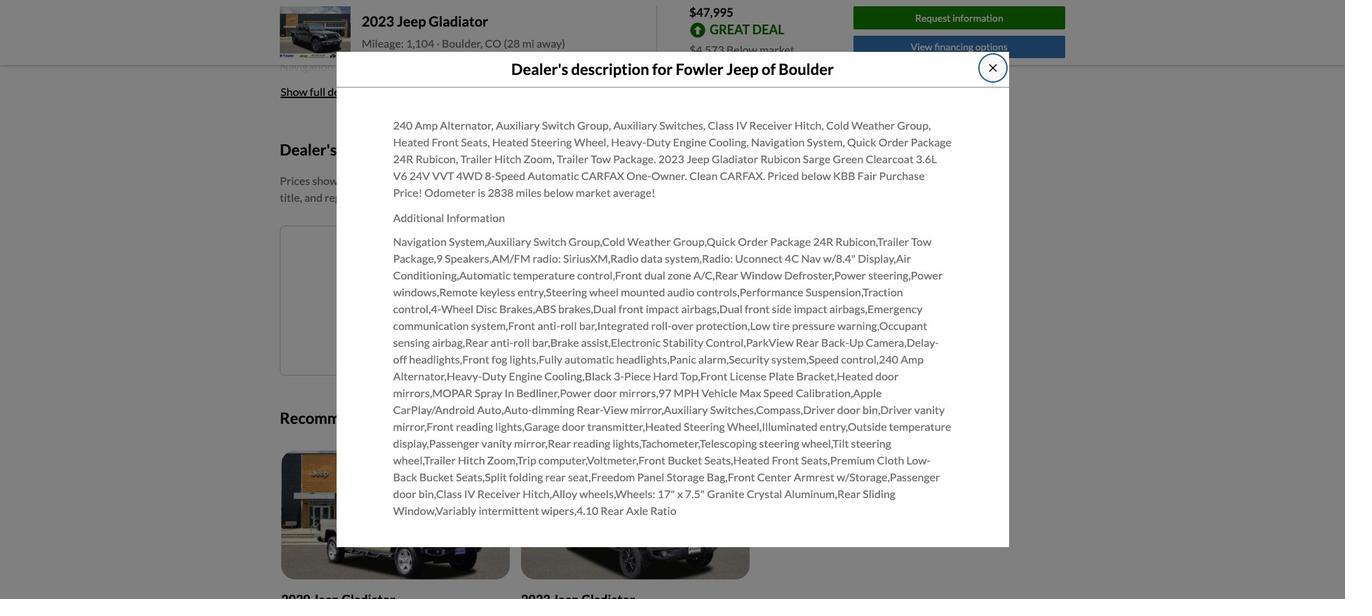 Task type: locate. For each thing, give the bounding box(es) containing it.
amp up full
[[302, 24, 325, 37]]

tow inside navigation system,auxiliary switch group,cold weather group,quick order package 24r rubicon,trailer tow package,9 speakers,am/fm radio: siriusxm,radio data system,radio: uconnect 4c nav w/8.4" display,air conditioning,automatic temperature control,front dual zone a/c,rear window defroster,power steering,power windows,remote keyless entry,steering wheel mounted audio controls,performance suspension,traction control,4-wheel disc brakes,abs brakes,dual front impact airbags,dual front side impact airbags,emergency communication system,front anti-roll bar,integrated roll-over protection,low tire pressure warning,occupant sensing airbag,rear anti-roll bar,brake assist,electronic stability control,parkview rear back-up camera,delay- off headlights,front fog lights,fully automatic headlights,panic alarm,security system,speed control,240 amp alternator,heavy-duty engine cooling,black 3-piece hard top,front license plate bracket,heated door mirrors,mopar spray in bedliner,power door mirrors,97 mph vehicle max speed calibration,apple carplay/android auto,auto-dimming rear-view mirror,auxiliary switches,compass,driver door bin,driver vanity mirror,front reading lights,garage door transmitter,heated steering wheel,illuminated entry,outside temperature display,passenger vanity mirror,rear reading lights,tachometer,telescoping steering wheel,tilt steering wheel,trailer hitch zoom,trip computer,voltmeter,front bucket seats,heated front seats,premium cloth low- back bucket seats,split folding rear seat,freedom panel storage bag,front center armrest w/storage,passenger door bin,class iv receiver hitch,alloy wheels,wheels: 17" x 7.5" granite crystal aluminum,rear sliding window,variably intermittent wipers,4.10 rear axle ratio
[[911, 235, 932, 248]]

1 horizontal spatial amp
[[415, 119, 438, 132]]

steering down entry,outside
[[851, 437, 891, 450]]

2 vertical spatial weather
[[627, 235, 671, 248]]

wheel, inside 240 amp alternator, auxiliary switch group, auxiliary switches, class iv receiver hitch, cold weather group, heated front seats, heated steering wheel, heavy-duty engine cooling, navigation system, quick order package 24r rubicon, trailer hitch zoom, trailer tow package. 2023 jeep gladiator rubicon sarge green clearcoat 3.6l v6 24v vvt 4wd 8-speed automatic carfax one-owner. clean carfax.  priced below kbb fair purchase price! odometer is 2838 miles below market average!
[[574, 135, 609, 149]]

0 horizontal spatial amp
[[302, 24, 325, 37]]

information up system,auxiliary
[[446, 211, 505, 225]]

engine inside 240 amp alternator, auxiliary switch group, auxiliary switches, class iv receiver hitch, cold weather group, heated front seats, heated steering wheel, heavy-duty engine cooling, navigation system, quick order package 24r rubicon, trailer hitch zoom, trailer tow package. 2023 jeep gladiator rubicon sarge green clearcoat 3.6l v6 24v vvt 4wd 8-speed automatic carfax one-owner. clean carfax.  priced below kbb fair purchase price! odometer is 2838 miles below market average!
[[673, 135, 707, 149]]

1 horizontal spatial package
[[770, 235, 811, 248]]

kbb inside 240 amp alternator, auxiliary switch group, auxiliary switches, class iv receiver hitch, cold weather group, heated front seats, heated steering wheel, heavy-duty engine cooling, navigation system, quick order package 24r rubicon, trailer hitch zoom, trailer tow package. 2023 jeep gladiator rubicon sarge green clearcoat 3.6l v6 24v vvt 4wd 8-speed automatic carfax one-owner. clean carfax.  priced below kbb fair purchase price! odometer is 2838 miles below market average! additional information
[[532, 96, 554, 109]]

2023 up any on the top of page
[[658, 152, 684, 166]]

0 horizontal spatial navigation
[[280, 60, 333, 73]]

owner. for 240 amp alternator, auxiliary switch group, auxiliary switches, class iv receiver hitch, cold weather group, heated front seats, heated steering wheel, heavy-duty engine cooling, navigation system, quick order package 24r rubicon, trailer hitch zoom, trailer tow package. 2023 jeep gladiator rubicon sarge green clearcoat 3.6l v6 24v vvt 4wd 8-speed automatic carfax one-owner. clean carfax.  priced below kbb fair purchase price! odometer is 2838 miles below market average!
[[651, 169, 687, 182]]

0 horizontal spatial vvt
[[432, 169, 454, 182]]

engine inside navigation system,auxiliary switch group,cold weather group,quick order package 24r rubicon,trailer tow package,9 speakers,am/fm radio: siriusxm,radio data system,radio: uconnect 4c nav w/8.4" display,air conditioning,automatic temperature control,front dual zone a/c,rear window defroster,power steering,power windows,remote keyless entry,steering wheel mounted audio controls,performance suspension,traction control,4-wheel disc brakes,abs brakes,dual front impact airbags,dual front side impact airbags,emergency communication system,front anti-roll bar,integrated roll-over protection,low tire pressure warning,occupant sensing airbag,rear anti-roll bar,brake assist,electronic stability control,parkview rear back-up camera,delay- off headlights,front fog lights,fully automatic headlights,panic alarm,security system,speed control,240 amp alternator,heavy-duty engine cooling,black 3-piece hard top,front license plate bracket,heated door mirrors,mopar spray in bedliner,power door mirrors,97 mph vehicle max speed calibration,apple carplay/android auto,auto-dimming rear-view mirror,auxiliary switches,compass,driver door bin,driver vanity mirror,front reading lights,garage door transmitter,heated steering wheel,illuminated entry,outside temperature display,passenger vanity mirror,rear reading lights,tachometer,telescoping steering wheel,tilt steering wheel,trailer hitch zoom,trip computer,voltmeter,front bucket seats,heated front seats,premium cloth low- back bucket seats,split folding rear seat,freedom panel storage bag,front center armrest w/storage,passenger door bin,class iv receiver hitch,alloy wheels,wheels: 17" x 7.5" granite crystal aluminum,rear sliding window,variably intermittent wipers,4.10 rear axle ratio
[[509, 370, 542, 383]]

switch inside navigation system,auxiliary switch group,cold weather group,quick order package 24r rubicon,trailer tow package,9 speakers,am/fm radio: siriusxm,radio data system,radio: uconnect 4c nav w/8.4" display,air conditioning,automatic temperature control,front dual zone a/c,rear window defroster,power steering,power windows,remote keyless entry,steering wheel mounted audio controls,performance suspension,traction control,4-wheel disc brakes,abs brakes,dual front impact airbags,dual front side impact airbags,emergency communication system,front anti-roll bar,integrated roll-over protection,low tire pressure warning,occupant sensing airbag,rear anti-roll bar,brake assist,electronic stability control,parkview rear back-up camera,delay- off headlights,front fog lights,fully automatic headlights,panic alarm,security system,speed control,240 amp alternator,heavy-duty engine cooling,black 3-piece hard top,front license plate bracket,heated door mirrors,mopar spray in bedliner,power door mirrors,97 mph vehicle max speed calibration,apple carplay/android auto,auto-dimming rear-view mirror,auxiliary switches,compass,driver door bin,driver vanity mirror,front reading lights,garage door transmitter,heated steering wheel,illuminated entry,outside temperature display,passenger vanity mirror,rear reading lights,tachometer,telescoping steering wheel,tilt steering wheel,trailer hitch zoom,trip computer,voltmeter,front bucket seats,heated front seats,premium cloth low- back bucket seats,split folding rear seat,freedom panel storage bag,front center armrest w/storage,passenger door bin,class iv receiver hitch,alloy wheels,wheels: 17" x 7.5" granite crystal aluminum,rear sliding window,variably intermittent wipers,4.10 rear axle ratio
[[533, 235, 566, 248]]

clean for 240 amp alternator, auxiliary switch group, auxiliary switches, class iv receiver hitch, cold weather group, heated front seats, heated steering wheel, heavy-duty engine cooling, navigation system, quick order package 24r rubicon, trailer hitch zoom, trailer tow package. 2023 jeep gladiator rubicon sarge green clearcoat 3.6l v6 24v vvt 4wd 8-speed automatic carfax one-owner. clean carfax.  priced below kbb fair purchase price! odometer is 2838 miles below market average!
[[689, 169, 718, 182]]

2838 down fowler at the top right of page
[[720, 96, 746, 109]]

2023 for 240 amp alternator, auxiliary switch group, auxiliary switches, class iv receiver hitch, cold weather group, heated front seats, heated steering wheel, heavy-duty engine cooling, navigation system, quick order package 24r rubicon, trailer hitch zoom, trailer tow package. 2023 jeep gladiator rubicon sarge green clearcoat 3.6l v6 24v vvt 4wd 8-speed automatic carfax one-owner. clean carfax.  priced below kbb fair purchase price! odometer is 2838 miles below market average! additional information
[[280, 78, 306, 91]]

3.6l inside 240 amp alternator, auxiliary switch group, auxiliary switches, class iv receiver hitch, cold weather group, heated front seats, heated steering wheel, heavy-duty engine cooling, navigation system, quick order package 24r rubicon, trailer hitch zoom, trailer tow package. 2023 jeep gladiator rubicon sarge green clearcoat 3.6l v6 24v vvt 4wd 8-speed automatic carfax one-owner. clean carfax.  priced below kbb fair purchase price! odometer is 2838 miles below market average!
[[916, 152, 937, 166]]

receiver down boulder at top right
[[749, 119, 792, 132]]

alarm,security
[[698, 353, 769, 366]]

dealer's description for fowler jeep of boulder dialog
[[336, 52, 1009, 548]]

0 horizontal spatial tow
[[591, 152, 611, 166]]

priced for 240 amp alternator, auxiliary switch group, auxiliary switches, class iv receiver hitch, cold weather group, heated front seats, heated steering wheel, heavy-duty engine cooling, navigation system, quick order package 24r rubicon, trailer hitch zoom, trailer tow package. 2023 jeep gladiator rubicon sarge green clearcoat 3.6l v6 24v vvt 4wd 8-speed automatic carfax one-owner. clean carfax.  priced below kbb fair purchase price! odometer is 2838 miles below market average!
[[767, 169, 799, 182]]

wheel, for 240 amp alternator, auxiliary switch group, auxiliary switches, class iv receiver hitch, cold weather group, heated front seats, heated steering wheel, heavy-duty engine cooling, navigation system, quick order package 24r rubicon, trailer hitch zoom, trailer tow package. 2023 jeep gladiator rubicon sarge green clearcoat 3.6l v6 24v vvt 4wd 8-speed automatic carfax one-owner. clean carfax.  priced below kbb fair purchase price! odometer is 2838 miles below market average! additional information
[[543, 42, 577, 55]]

receiver up for
[[636, 24, 679, 37]]

0 horizontal spatial 24r
[[393, 152, 413, 166]]

4wd inside 240 amp alternator, auxiliary switch group, auxiliary switches, class iv receiver hitch, cold weather group, heated front seats, heated steering wheel, heavy-duty engine cooling, navigation system, quick order package 24r rubicon, trailer hitch zoom, trailer tow package. 2023 jeep gladiator rubicon sarge green clearcoat 3.6l v6 24v vvt 4wd 8-speed automatic carfax one-owner. clean carfax.  priced below kbb fair purchase price! odometer is 2838 miles below market average!
[[456, 169, 483, 182]]

order inside 240 amp alternator, auxiliary switch group, auxiliary switches, class iv receiver hitch, cold weather group, heated front seats, heated steering wheel, heavy-duty engine cooling, navigation system, quick order package 24r rubicon, trailer hitch zoom, trailer tow package. 2023 jeep gladiator rubicon sarge green clearcoat 3.6l v6 24v vvt 4wd 8-speed automatic carfax one-owner. clean carfax.  priced below kbb fair purchase price! odometer is 2838 miles below market average! additional information
[[407, 60, 438, 73]]

additional information
[[393, 211, 505, 225]]

seats, up documentation/handling
[[461, 135, 490, 149]]

24v inside 240 amp alternator, auxiliary switch group, auxiliary switches, class iv receiver hitch, cold weather group, heated front seats, heated steering wheel, heavy-duty engine cooling, navigation system, quick order package 24r rubicon, trailer hitch zoom, trailer tow package. 2023 jeep gladiator rubicon sarge green clearcoat 3.6l v6 24v vvt 4wd 8-speed automatic carfax one-owner. clean carfax.  priced below kbb fair purchase price! odometer is 2838 miles below market average! additional information
[[577, 78, 598, 91]]

clicking
[[396, 336, 424, 346]]

cold inside 240 amp alternator, auxiliary switch group, auxiliary switches, class iv receiver hitch, cold weather group, heated front seats, heated steering wheel, heavy-duty engine cooling, navigation system, quick order package 24r rubicon, trailer hitch zoom, trailer tow package. 2023 jeep gladiator rubicon sarge green clearcoat 3.6l v6 24v vvt 4wd 8-speed automatic carfax one-owner. clean carfax.  priced below kbb fair purchase price! odometer is 2838 miles below market average! additional information
[[713, 24, 736, 37]]

2838 for 240 amp alternator, auxiliary switch group, auxiliary switches, class iv receiver hitch, cold weather group, heated front seats, heated steering wheel, heavy-duty engine cooling, navigation system, quick order package 24r rubicon, trailer hitch zoom, trailer tow package. 2023 jeep gladiator rubicon sarge green clearcoat 3.6l v6 24v vvt 4wd 8-speed automatic carfax one-owner. clean carfax.  priced below kbb fair purchase price! odometer is 2838 miles below market average! additional information
[[720, 96, 746, 109]]

1 vertical spatial kbb
[[833, 169, 855, 182]]

miles left "fee"
[[516, 186, 542, 199]]

seats, inside 240 amp alternator, auxiliary switch group, auxiliary switches, class iv receiver hitch, cold weather group, heated front seats, heated steering wheel, heavy-duty engine cooling, navigation system, quick order package 24r rubicon, trailer hitch zoom, trailer tow package. 2023 jeep gladiator rubicon sarge green clearcoat 3.6l v6 24v vvt 4wd 8-speed automatic carfax one-owner. clean carfax.  priced below kbb fair purchase price! odometer is 2838 miles below market average!
[[461, 135, 490, 149]]

clean inside 240 amp alternator, auxiliary switch group, auxiliary switches, class iv receiver hitch, cold weather group, heated front seats, heated steering wheel, heavy-duty engine cooling, navigation system, quick order package 24r rubicon, trailer hitch zoom, trailer tow package. 2023 jeep gladiator rubicon sarge green clearcoat 3.6l v6 24v vvt 4wd 8-speed automatic carfax one-owner. clean carfax.  priced below kbb fair purchase price! odometer is 2838 miles below market average! additional information
[[388, 96, 416, 109]]

owner. for 240 amp alternator, auxiliary switch group, auxiliary switches, class iv receiver hitch, cold weather group, heated front seats, heated steering wheel, heavy-duty engine cooling, navigation system, quick order package 24r rubicon, trailer hitch zoom, trailer tow package. 2023 jeep gladiator rubicon sarge green clearcoat 3.6l v6 24v vvt 4wd 8-speed automatic carfax one-owner. clean carfax.  priced below kbb fair purchase price! odometer is 2838 miles below market average! additional information
[[350, 96, 386, 109]]

steering
[[499, 42, 541, 55], [531, 135, 572, 149], [684, 420, 725, 434]]

0 vertical spatial miles
[[280, 114, 306, 127]]

240 for 240 amp alternator, auxiliary switch group, auxiliary switches, class iv receiver hitch, cold weather group, heated front seats, heated steering wheel, heavy-duty engine cooling, navigation system, quick order package 24r rubicon, trailer hitch zoom, trailer tow package. 2023 jeep gladiator rubicon sarge green clearcoat 3.6l v6 24v vvt 4wd 8-speed automatic carfax one-owner. clean carfax.  priced below kbb fair purchase price! odometer is 2838 miles below market average! additional information
[[280, 24, 299, 37]]

cooling, inside 240 amp alternator, auxiliary switch group, auxiliary switches, class iv receiver hitch, cold weather group, heated front seats, heated steering wheel, heavy-duty engine cooling, navigation system, quick order package 24r rubicon, trailer hitch zoom, trailer tow package. 2023 jeep gladiator rubicon sarge green clearcoat 3.6l v6 24v vvt 4wd 8-speed automatic carfax one-owner. clean carfax.  priced below kbb fair purchase price! odometer is 2838 miles below market average! additional information
[[677, 42, 718, 55]]

weather inside 240 amp alternator, auxiliary switch group, auxiliary switches, class iv receiver hitch, cold weather group, heated front seats, heated steering wheel, heavy-duty engine cooling, navigation system, quick order package 24r rubicon, trailer hitch zoom, trailer tow package. 2023 jeep gladiator rubicon sarge green clearcoat 3.6l v6 24v vvt 4wd 8-speed automatic carfax one-owner. clean carfax.  priced below kbb fair purchase price! odometer is 2838 miles below market average!
[[851, 119, 895, 132]]

market down "deal"
[[760, 42, 795, 56]]

package for 240 amp alternator, auxiliary switch group, auxiliary switches, class iv receiver hitch, cold weather group, heated front seats, heated steering wheel, heavy-duty engine cooling, navigation system, quick order package 24r rubicon, trailer hitch zoom, trailer tow package. 2023 jeep gladiator rubicon sarge green clearcoat 3.6l v6 24v vvt 4wd 8-speed automatic carfax one-owner. clean carfax.  priced below kbb fair purchase price! odometer is 2838 miles below market average! additional information
[[440, 60, 480, 73]]

0 horizontal spatial receiver
[[477, 488, 521, 501]]

sarge for 240 amp alternator, auxiliary switch group, auxiliary switches, class iv receiver hitch, cold weather group, heated front seats, heated steering wheel, heavy-duty engine cooling, navigation system, quick order package 24r rubicon, trailer hitch zoom, trailer tow package. 2023 jeep gladiator rubicon sarge green clearcoat 3.6l v6 24v vvt 4wd 8-speed automatic carfax one-owner. clean carfax.  priced below kbb fair purchase price! odometer is 2838 miles below market average! additional information
[[424, 78, 452, 91]]

mounted
[[621, 286, 665, 299]]

wheel,trailer
[[393, 454, 456, 467]]

seats, for 240 amp alternator, auxiliary switch group, auxiliary switches, class iv receiver hitch, cold weather group, heated front seats, heated steering wheel, heavy-duty engine cooling, navigation system, quick order package 24r rubicon, trailer hitch zoom, trailer tow package. 2023 jeep gladiator rubicon sarge green clearcoat 3.6l v6 24v vvt 4wd 8-speed automatic carfax one-owner. clean carfax.  priced below kbb fair purchase price! odometer is 2838 miles below market average!
[[461, 135, 490, 149]]

1 vertical spatial order
[[879, 135, 909, 149]]

granite
[[707, 488, 745, 501]]

green inside 240 amp alternator, auxiliary switch group, auxiliary switches, class iv receiver hitch, cold weather group, heated front seats, heated steering wheel, heavy-duty engine cooling, navigation system, quick order package 24r rubicon, trailer hitch zoom, trailer tow package. 2023 jeep gladiator rubicon sarge green clearcoat 3.6l v6 24v vvt 4wd 8-speed automatic carfax one-owner. clean carfax.  priced below kbb fair purchase price! odometer is 2838 miles below market average!
[[833, 152, 864, 166]]

0 horizontal spatial zoom,
[[524, 152, 555, 166]]

do
[[347, 174, 359, 187]]

switches, for 240 amp alternator, auxiliary switch group, auxiliary switches, class iv receiver hitch, cold weather group, heated front seats, heated steering wheel, heavy-duty engine cooling, navigation system, quick order package 24r rubicon, trailer hitch zoom, trailer tow package. 2023 jeep gladiator rubicon sarge green clearcoat 3.6l v6 24v vvt 4wd 8-speed automatic carfax one-owner. clean carfax.  priced below kbb fair purchase price! odometer is 2838 miles below market average!
[[660, 119, 706, 132]]

additional
[[280, 132, 331, 145], [393, 211, 444, 225]]

impact up pressure at the bottom right of page
[[794, 302, 827, 316]]

1 horizontal spatial v6
[[561, 78, 575, 91]]

listings
[[511, 250, 546, 263]]

tow
[[680, 60, 700, 73], [591, 152, 611, 166], [911, 235, 932, 248]]

0 horizontal spatial hitch
[[458, 454, 485, 467]]

carfax up dealer's disclaimer
[[280, 96, 323, 109]]

me inside button
[[604, 296, 619, 310]]

front down mounted on the top left
[[619, 302, 644, 316]]

carfax. inside 240 amp alternator, auxiliary switch group, auxiliary switches, class iv receiver hitch, cold weather group, heated front seats, heated steering wheel, heavy-duty engine cooling, navigation system, quick order package 24r rubicon, trailer hitch zoom, trailer tow package. 2023 jeep gladiator rubicon sarge green clearcoat 3.6l v6 24v vvt 4wd 8-speed automatic carfax one-owner. clean carfax.  priced below kbb fair purchase price! odometer is 2838 miles below market average!
[[720, 169, 765, 182]]

class for 240 amp alternator, auxiliary switch group, auxiliary switches, class iv receiver hitch, cold weather group, heated front seats, heated steering wheel, heavy-duty engine cooling, navigation system, quick order package 24r rubicon, trailer hitch zoom, trailer tow package. 2023 jeep gladiator rubicon sarge green clearcoat 3.6l v6 24v vvt 4wd 8-speed automatic carfax one-owner. clean carfax.  priced below kbb fair purchase price! odometer is 2838 miles below market average! additional information
[[595, 24, 621, 37]]

temperature down radio:
[[513, 269, 575, 282]]

one- inside 240 amp alternator, auxiliary switch group, auxiliary switches, class iv receiver hitch, cold weather group, heated front seats, heated steering wheel, heavy-duty engine cooling, navigation system, quick order package 24r rubicon, trailer hitch zoom, trailer tow package. 2023 jeep gladiator rubicon sarge green clearcoat 3.6l v6 24v vvt 4wd 8-speed automatic carfax one-owner. clean carfax.  priced below kbb fair purchase price! odometer is 2838 miles below market average! additional information
[[325, 96, 350, 109]]

amp inside 240 amp alternator, auxiliary switch group, auxiliary switches, class iv receiver hitch, cold weather group, heated front seats, heated steering wheel, heavy-duty engine cooling, navigation system, quick order package 24r rubicon, trailer hitch zoom, trailer tow package. 2023 jeep gladiator rubicon sarge green clearcoat 3.6l v6 24v vvt 4wd 8-speed automatic carfax one-owner. clean carfax.  priced below kbb fair purchase price! odometer is 2838 miles below market average!
[[415, 119, 438, 132]]

vvt up additional information
[[432, 169, 454, 182]]

package. inside 240 amp alternator, auxiliary switch group, auxiliary switches, class iv receiver hitch, cold weather group, heated front seats, heated steering wheel, heavy-duty engine cooling, navigation system, quick order package 24r rubicon, trailer hitch zoom, trailer tow package. 2023 jeep gladiator rubicon sarge green clearcoat 3.6l v6 24v vvt 4wd 8-speed automatic carfax one-owner. clean carfax.  priced below kbb fair purchase price! odometer is 2838 miles below market average!
[[613, 152, 656, 166]]

0 horizontal spatial front
[[619, 302, 644, 316]]

average! up disclaimer
[[377, 114, 419, 127]]

0 vertical spatial package.
[[703, 60, 746, 73]]

zoom, inside 240 amp alternator, auxiliary switch group, auxiliary switches, class iv receiver hitch, cold weather group, heated front seats, heated steering wheel, heavy-duty engine cooling, navigation system, quick order package 24r rubicon, trailer hitch zoom, trailer tow package. 2023 jeep gladiator rubicon sarge green clearcoat 3.6l v6 24v vvt 4wd 8-speed automatic carfax one-owner. clean carfax.  priced below kbb fair purchase price! odometer is 2838 miles below market average! additional information
[[613, 60, 644, 73]]

carfax. inside 240 amp alternator, auxiliary switch group, auxiliary switches, class iv receiver hitch, cold weather group, heated front seats, heated steering wheel, heavy-duty engine cooling, navigation system, quick order package 24r rubicon, trailer hitch zoom, trailer tow package. 2023 jeep gladiator rubicon sarge green clearcoat 3.6l v6 24v vvt 4wd 8-speed automatic carfax one-owner. clean carfax.  priced below kbb fair purchase price! odometer is 2838 miles below market average! additional information
[[419, 96, 464, 109]]

0 horizontal spatial dealer's
[[280, 140, 337, 159]]

1 horizontal spatial 8-
[[653, 78, 663, 91]]

priced right tax,
[[767, 169, 799, 182]]

airbags,emergency
[[830, 302, 923, 316]]

gladiator inside 240 amp alternator, auxiliary switch group, auxiliary switches, class iv receiver hitch, cold weather group, heated front seats, heated steering wheel, heavy-duty engine cooling, navigation system, quick order package 24r rubicon, trailer hitch zoom, trailer tow package. 2023 jeep gladiator rubicon sarge green clearcoat 3.6l v6 24v vvt 4wd 8-speed automatic carfax one-owner. clean carfax.  priced below kbb fair purchase price! odometer is 2838 miles below market average! additional information
[[333, 78, 380, 91]]

8-
[[653, 78, 663, 91], [485, 169, 495, 182]]

1 vertical spatial carfax.
[[720, 169, 765, 182]]

iv up tax,
[[736, 119, 747, 132]]

and up automatic
[[582, 336, 596, 346]]

quick inside 240 amp alternator, auxiliary switch group, auxiliary switches, class iv receiver hitch, cold weather group, heated front seats, heated steering wheel, heavy-duty engine cooling, navigation system, quick order package 24r rubicon, trailer hitch zoom, trailer tow package. 2023 jeep gladiator rubicon sarge green clearcoat 3.6l v6 24v vvt 4wd 8-speed automatic carfax one-owner. clean carfax.  priced below kbb fair purchase price! odometer is 2838 miles below market average!
[[847, 135, 876, 149]]

240 inside 240 amp alternator, auxiliary switch group, auxiliary switches, class iv receiver hitch, cold weather group, heated front seats, heated steering wheel, heavy-duty engine cooling, navigation system, quick order package 24r rubicon, trailer hitch zoom, trailer tow package. 2023 jeep gladiator rubicon sarge green clearcoat 3.6l v6 24v vvt 4wd 8-speed automatic carfax one-owner. clean carfax.  priced below kbb fair purchase price! odometer is 2838 miles below market average! additional information
[[280, 24, 299, 37]]

receiver inside 240 amp alternator, auxiliary switch group, auxiliary switches, class iv receiver hitch, cold weather group, heated front seats, heated steering wheel, heavy-duty engine cooling, navigation system, quick order package 24r rubicon, trailer hitch zoom, trailer tow package. 2023 jeep gladiator rubicon sarge green clearcoat 3.6l v6 24v vvt 4wd 8-speed automatic carfax one-owner. clean carfax.  priced below kbb fair purchase price! odometer is 2838 miles below market average!
[[749, 119, 792, 132]]

warning,occupant
[[837, 319, 927, 333]]

cold inside 240 amp alternator, auxiliary switch group, auxiliary switches, class iv receiver hitch, cold weather group, heated front seats, heated steering wheel, heavy-duty engine cooling, navigation system, quick order package 24r rubicon, trailer hitch zoom, trailer tow package. 2023 jeep gladiator rubicon sarge green clearcoat 3.6l v6 24v vvt 4wd 8-speed automatic carfax one-owner. clean carfax.  priced below kbb fair purchase price! odometer is 2838 miles below market average!
[[826, 119, 849, 132]]

cooling, for 240 amp alternator, auxiliary switch group, auxiliary switches, class iv receiver hitch, cold weather group, heated front seats, heated steering wheel, heavy-duty engine cooling, navigation system, quick order package 24r rubicon, trailer hitch zoom, trailer tow package. 2023 jeep gladiator rubicon sarge green clearcoat 3.6l v6 24v vvt 4wd 8-speed automatic carfax one-owner. clean carfax.  priced below kbb fair purchase price! odometer is 2838 miles below market average! additional information
[[677, 42, 718, 55]]

wheels,wheels:
[[579, 488, 656, 501]]

2838 inside 240 amp alternator, auxiliary switch group, auxiliary switches, class iv receiver hitch, cold weather group, heated front seats, heated steering wheel, heavy-duty engine cooling, navigation system, quick order package 24r rubicon, trailer hitch zoom, trailer tow package. 2023 jeep gladiator rubicon sarge green clearcoat 3.6l v6 24v vvt 4wd 8-speed automatic carfax one-owner. clean carfax.  priced below kbb fair purchase price! odometer is 2838 miles below market average! additional information
[[720, 96, 746, 109]]

engine inside 240 amp alternator, auxiliary switch group, auxiliary switches, class iv receiver hitch, cold weather group, heated front seats, heated steering wheel, heavy-duty engine cooling, navigation system, quick order package 24r rubicon, trailer hitch zoom, trailer tow package. 2023 jeep gladiator rubicon sarge green clearcoat 3.6l v6 24v vvt 4wd 8-speed automatic carfax one-owner. clean carfax.  priced below kbb fair purchase price! odometer is 2838 miles below market average! additional information
[[642, 42, 675, 55]]

fair inside 240 amp alternator, auxiliary switch group, auxiliary switches, class iv receiver hitch, cold weather group, heated front seats, heated steering wheel, heavy-duty engine cooling, navigation system, quick order package 24r rubicon, trailer hitch zoom, trailer tow package. 2023 jeep gladiator rubicon sarge green clearcoat 3.6l v6 24v vvt 4wd 8-speed automatic carfax one-owner. clean carfax.  priced below kbb fair purchase price! odometer is 2838 miles below market average!
[[858, 169, 877, 182]]

0 horizontal spatial 2838
[[488, 186, 514, 199]]

24v inside 240 amp alternator, auxiliary switch group, auxiliary switches, class iv receiver hitch, cold weather group, heated front seats, heated steering wheel, heavy-duty engine cooling, navigation system, quick order package 24r rubicon, trailer hitch zoom, trailer tow package. 2023 jeep gladiator rubicon sarge green clearcoat 3.6l v6 24v vvt 4wd 8-speed automatic carfax one-owner. clean carfax.  priced below kbb fair purchase price! odometer is 2838 miles below market average!
[[409, 169, 430, 182]]

heavy- for 240 amp alternator, auxiliary switch group, auxiliary switches, class iv receiver hitch, cold weather group, heated front seats, heated steering wheel, heavy-duty engine cooling, navigation system, quick order package 24r rubicon, trailer hitch zoom, trailer tow package. 2023 jeep gladiator rubicon sarge green clearcoat 3.6l v6 24v vvt 4wd 8-speed automatic carfax one-owner. clean carfax.  priced below kbb fair purchase price! odometer is 2838 miles below market average!
[[611, 135, 646, 149]]

price! for 240 amp alternator, auxiliary switch group, auxiliary switches, class iv receiver hitch, cold weather group, heated front seats, heated steering wheel, heavy-duty engine cooling, navigation system, quick order package 24r rubicon, trailer hitch zoom, trailer tow package. 2023 jeep gladiator rubicon sarge green clearcoat 3.6l v6 24v vvt 4wd 8-speed automatic carfax one-owner. clean carfax.  priced below kbb fair purchase price! odometer is 2838 miles below market average!
[[393, 186, 422, 199]]

0 horizontal spatial iv
[[464, 488, 475, 501]]

clean left tax,
[[689, 169, 718, 182]]

owner. up disclaimer
[[350, 96, 386, 109]]

clearcoat
[[487, 78, 535, 91], [866, 152, 914, 166]]

miles
[[280, 114, 306, 127], [516, 186, 542, 199]]

1 horizontal spatial dealer
[[451, 409, 495, 428]]

hitch, down boulder at top right
[[795, 119, 824, 132]]

1 vertical spatial class
[[708, 119, 734, 132]]

rubicon, for 240 amp alternator, auxiliary switch group, auxiliary switches, class iv receiver hitch, cold weather group, heated front seats, heated steering wheel, heavy-duty engine cooling, navigation system, quick order package 24r rubicon, trailer hitch zoom, trailer tow package. 2023 jeep gladiator rubicon sarge green clearcoat 3.6l v6 24v vvt 4wd 8-speed automatic carfax one-owner. clean carfax.  priced below kbb fair purchase price! odometer is 2838 miles below market average! additional information
[[505, 60, 548, 73]]

0 horizontal spatial package
[[440, 60, 480, 73]]

v6 inside 240 amp alternator, auxiliary switch group, auxiliary switches, class iv receiver hitch, cold weather group, heated front seats, heated steering wheel, heavy-duty engine cooling, navigation system, quick order package 24r rubicon, trailer hitch zoom, trailer tow package. 2023 jeep gladiator rubicon sarge green clearcoat 3.6l v6 24v vvt 4wd 8-speed automatic carfax one-owner. clean carfax.  priced below kbb fair purchase price! odometer is 2838 miles below market average!
[[393, 169, 407, 182]]

order for 240 amp alternator, auxiliary switch group, auxiliary switches, class iv receiver hitch, cold weather group, heated front seats, heated steering wheel, heavy-duty engine cooling, navigation system, quick order package 24r rubicon, trailer hitch zoom, trailer tow package. 2023 jeep gladiator rubicon sarge green clearcoat 3.6l v6 24v vvt 4wd 8-speed automatic carfax one-owner. clean carfax.  priced below kbb fair purchase price! odometer is 2838 miles below market average! additional information
[[407, 60, 438, 73]]

1 horizontal spatial impact
[[794, 302, 827, 316]]

headlights,front
[[409, 353, 490, 366]]

240 up show
[[280, 24, 299, 37]]

0 vertical spatial 24r
[[483, 60, 503, 73]]

2023 jeep gladiator mileage: 1,104 · boulder, co (28 mi away)
[[362, 13, 565, 50]]

vvt left for
[[600, 78, 622, 91]]

engine down lights,fully
[[509, 370, 542, 383]]

0 horizontal spatial market
[[340, 114, 375, 127]]

carfax
[[280, 96, 323, 109], [581, 169, 624, 182]]

240 up disclaimer
[[393, 119, 413, 132]]

1 vertical spatial 3.6l
[[916, 152, 937, 166]]

prices
[[280, 174, 310, 187]]

switches, down dealer's description for fowler jeep of boulder
[[660, 119, 706, 132]]

mileage:
[[362, 37, 404, 50]]

8- for 240 amp alternator, auxiliary switch group, auxiliary switches, class iv receiver hitch, cold weather group, heated front seats, heated steering wheel, heavy-duty engine cooling, navigation system, quick order package 24r rubicon, trailer hitch zoom, trailer tow package. 2023 jeep gladiator rubicon sarge green clearcoat 3.6l v6 24v vvt 4wd 8-speed automatic carfax one-owner. clean carfax.  priced below kbb fair purchase price! odometer is 2838 miles below market average!
[[485, 169, 495, 182]]

terms of use link
[[597, 336, 645, 346]]

priced
[[466, 96, 498, 109], [767, 169, 799, 182]]

tow for 240 amp alternator, auxiliary switch group, auxiliary switches, class iv receiver hitch, cold weather group, heated front seats, heated steering wheel, heavy-duty engine cooling, navigation system, quick order package 24r rubicon, trailer hitch zoom, trailer tow package. 2023 jeep gladiator rubicon sarge green clearcoat 3.6l v6 24v vvt 4wd 8-speed automatic carfax one-owner. clean carfax.  priced below kbb fair purchase price! odometer is 2838 miles below market average!
[[591, 152, 611, 166]]

0 horizontal spatial hitch,
[[681, 24, 711, 37]]

engine up applicable
[[673, 135, 707, 149]]

and down shown
[[304, 190, 323, 204]]

automatic
[[565, 353, 614, 366]]

order for 240 amp alternator, auxiliary switch group, auxiliary switches, class iv receiver hitch, cold weather group, heated front seats, heated steering wheel, heavy-duty engine cooling, navigation system, quick order package 24r rubicon, trailer hitch zoom, trailer tow package. 2023 jeep gladiator rubicon sarge green clearcoat 3.6l v6 24v vvt 4wd 8-speed automatic carfax one-owner. clean carfax.  priced below kbb fair purchase price! odometer is 2838 miles below market average!
[[879, 135, 909, 149]]

amp up include
[[415, 119, 438, 132]]

0 horizontal spatial weather
[[280, 42, 324, 55]]

1 vertical spatial market
[[340, 114, 375, 127]]

seats, left co
[[430, 42, 459, 55]]

average!
[[377, 114, 419, 127], [613, 186, 656, 199]]

carfax inside 240 amp alternator, auxiliary switch group, auxiliary switches, class iv receiver hitch, cold weather group, heated front seats, heated steering wheel, heavy-duty engine cooling, navigation system, quick order package 24r rubicon, trailer hitch zoom, trailer tow package. 2023 jeep gladiator rubicon sarge green clearcoat 3.6l v6 24v vvt 4wd 8-speed automatic carfax one-owner. clean carfax.  priced below kbb fair purchase price! odometer is 2838 miles below market average! additional information
[[280, 96, 323, 109]]

information up not
[[333, 132, 392, 145]]

2 vertical spatial engine
[[509, 370, 542, 383]]

2838 for 240 amp alternator, auxiliary switch group, auxiliary switches, class iv receiver hitch, cold weather group, heated front seats, heated steering wheel, heavy-duty engine cooling, navigation system, quick order package 24r rubicon, trailer hitch zoom, trailer tow package. 2023 jeep gladiator rubicon sarge green clearcoat 3.6l v6 24v vvt 4wd 8-speed automatic carfax one-owner. clean carfax.  priced below kbb fair purchase price! odometer is 2838 miles below market average!
[[488, 186, 514, 199]]

roll up the policy
[[560, 319, 577, 333]]

tow up steering,power
[[911, 235, 932, 248]]

door down rear- on the bottom of page
[[562, 420, 585, 434]]

protection,low
[[696, 319, 770, 333]]

receiver inside navigation system,auxiliary switch group,cold weather group,quick order package 24r rubicon,trailer tow package,9 speakers,am/fm radio: siriusxm,radio data system,radio: uconnect 4c nav w/8.4" display,air conditioning,automatic temperature control,front dual zone a/c,rear window defroster,power steering,power windows,remote keyless entry,steering wheel mounted audio controls,performance suspension,traction control,4-wheel disc brakes,abs brakes,dual front impact airbags,dual front side impact airbags,emergency communication system,front anti-roll bar,integrated roll-over protection,low tire pressure warning,occupant sensing airbag,rear anti-roll bar,brake assist,electronic stability control,parkview rear back-up camera,delay- off headlights,front fog lights,fully automatic headlights,panic alarm,security system,speed control,240 amp alternator,heavy-duty engine cooling,black 3-piece hard top,front license plate bracket,heated door mirrors,mopar spray in bedliner,power door mirrors,97 mph vehicle max speed calibration,apple carplay/android auto,auto-dimming rear-view mirror,auxiliary switches,compass,driver door bin,driver vanity mirror,front reading lights,garage door transmitter,heated steering wheel,illuminated entry,outside temperature display,passenger vanity mirror,rear reading lights,tachometer,telescoping steering wheel,tilt steering wheel,trailer hitch zoom,trip computer,voltmeter,front bucket seats,heated front seats,premium cloth low- back bucket seats,split folding rear seat,freedom panel storage bag,front center armrest w/storage,passenger door bin,class iv receiver hitch,alloy wheels,wheels: 17" x 7.5" granite crystal aluminum,rear sliding window,variably intermittent wipers,4.10 rear axle ratio
[[477, 488, 521, 501]]

for
[[652, 59, 673, 78]]

1 vertical spatial is
[[478, 186, 486, 199]]

priced inside 240 amp alternator, auxiliary switch group, auxiliary switches, class iv receiver hitch, cold weather group, heated front seats, heated steering wheel, heavy-duty engine cooling, navigation system, quick order package 24r rubicon, trailer hitch zoom, trailer tow package. 2023 jeep gladiator rubicon sarge green clearcoat 3.6l v6 24v vvt 4wd 8-speed automatic carfax one-owner. clean carfax.  priced below kbb fair purchase price! odometer is 2838 miles below market average! additional information
[[466, 96, 498, 109]]

hitch, inside 240 amp alternator, auxiliary switch group, auxiliary switches, class iv receiver hitch, cold weather group, heated front seats, heated steering wheel, heavy-duty engine cooling, navigation system, quick order package 24r rubicon, trailer hitch zoom, trailer tow package. 2023 jeep gladiator rubicon sarge green clearcoat 3.6l v6 24v vvt 4wd 8-speed automatic carfax one-owner. clean carfax.  priced below kbb fair purchase price! odometer is 2838 miles below market average! additional information
[[681, 24, 711, 37]]

tow down $4,573
[[680, 60, 700, 73]]

4wd left for
[[624, 78, 650, 91]]

2023 up mileage:
[[362, 13, 394, 30]]

view up transmitter,heated
[[603, 403, 628, 417]]

tow inside 240 amp alternator, auxiliary switch group, auxiliary switches, class iv receiver hitch, cold weather group, heated front seats, heated steering wheel, heavy-duty engine cooling, navigation system, quick order package 24r rubicon, trailer hitch zoom, trailer tow package. 2023 jeep gladiator rubicon sarge green clearcoat 3.6l v6 24v vvt 4wd 8-speed automatic carfax one-owner. clean carfax.  priced below kbb fair purchase price! odometer is 2838 miles below market average!
[[591, 152, 611, 166]]

information inside the dealer's description for fowler jeep of boulder dialog
[[446, 211, 505, 225]]

24r inside 240 amp alternator, auxiliary switch group, auxiliary switches, class iv receiver hitch, cold weather group, heated front seats, heated steering wheel, heavy-duty engine cooling, navigation system, quick order package 24r rubicon, trailer hitch zoom, trailer tow package. 2023 jeep gladiator rubicon sarge green clearcoat 3.6l v6 24v vvt 4wd 8-speed automatic carfax one-owner. clean carfax.  priced below kbb fair purchase price! odometer is 2838 miles below market average! additional information
[[483, 60, 503, 73]]

switches, for 240 amp alternator, auxiliary switch group, auxiliary switches, class iv receiver hitch, cold weather group, heated front seats, heated steering wheel, heavy-duty engine cooling, navigation system, quick order package 24r rubicon, trailer hitch zoom, trailer tow package. 2023 jeep gladiator rubicon sarge green clearcoat 3.6l v6 24v vvt 4wd 8-speed automatic carfax one-owner. clean carfax.  priced below kbb fair purchase price! odometer is 2838 miles below market average! additional information
[[546, 24, 593, 37]]

door down control,240
[[875, 370, 899, 383]]

green
[[454, 78, 485, 91], [833, 152, 864, 166]]

heavy- for 240 amp alternator, auxiliary switch group, auxiliary switches, class iv receiver hitch, cold weather group, heated front seats, heated steering wheel, heavy-duty engine cooling, navigation system, quick order package 24r rubicon, trailer hitch zoom, trailer tow package. 2023 jeep gladiator rubicon sarge green clearcoat 3.6l v6 24v vvt 4wd 8-speed automatic carfax one-owner. clean carfax.  priced below kbb fair purchase price! odometer is 2838 miles below market average! additional information
[[580, 42, 615, 55]]

crystal
[[747, 488, 782, 501]]

1 horizontal spatial 240
[[393, 119, 413, 132]]

0 vertical spatial steering
[[499, 42, 541, 55]]

1 vertical spatial front
[[432, 135, 459, 149]]

full
[[310, 85, 326, 98]]

0 vertical spatial priced
[[466, 96, 498, 109]]

system, inside 240 amp alternator, auxiliary switch group, auxiliary switches, class iv receiver hitch, cold weather group, heated front seats, heated steering wheel, heavy-duty engine cooling, navigation system, quick order package 24r rubicon, trailer hitch zoom, trailer tow package. 2023 jeep gladiator rubicon sarge green clearcoat 3.6l v6 24v vvt 4wd 8-speed automatic carfax one-owner. clean carfax.  priced below kbb fair purchase price! odometer is 2838 miles below market average!
[[807, 135, 845, 149]]

seats,split
[[456, 471, 507, 484]]

speed down $4,573
[[663, 78, 693, 91]]

0 horizontal spatial miles
[[280, 114, 306, 127]]

automatic inside 240 amp alternator, auxiliary switch group, auxiliary switches, class iv receiver hitch, cold weather group, heated front seats, heated steering wheel, heavy-duty engine cooling, navigation system, quick order package 24r rubicon, trailer hitch zoom, trailer tow package. 2023 jeep gladiator rubicon sarge green clearcoat 3.6l v6 24v vvt 4wd 8-speed automatic carfax one-owner. clean carfax.  priced below kbb fair purchase price! odometer is 2838 miles below market average!
[[528, 169, 579, 182]]

0 vertical spatial vanity
[[914, 403, 945, 417]]

1 vertical spatial this
[[423, 409, 448, 428]]

1 vertical spatial 4wd
[[456, 169, 483, 182]]

view down request
[[911, 41, 933, 53]]

1 horizontal spatial is
[[710, 96, 718, 109]]

policy
[[558, 336, 580, 346]]

odometer inside 240 amp alternator, auxiliary switch group, auxiliary switches, class iv receiver hitch, cold weather group, heated front seats, heated steering wheel, heavy-duty engine cooling, navigation system, quick order package 24r rubicon, trailer hitch zoom, trailer tow package. 2023 jeep gladiator rubicon sarge green clearcoat 3.6l v6 24v vvt 4wd 8-speed automatic carfax one-owner. clean carfax.  priced below kbb fair purchase price! odometer is 2838 miles below market average!
[[425, 186, 476, 199]]

iv for 240 amp alternator, auxiliary switch group, auxiliary switches, class iv receiver hitch, cold weather group, heated front seats, heated steering wheel, heavy-duty engine cooling, navigation system, quick order package 24r rubicon, trailer hitch zoom, trailer tow package. 2023 jeep gladiator rubicon sarge green clearcoat 3.6l v6 24v vvt 4wd 8-speed automatic carfax one-owner. clean carfax.  priced below kbb fair purchase price! odometer is 2838 miles below market average! additional information
[[623, 24, 634, 37]]

dealer
[[418, 174, 449, 187], [451, 409, 495, 428]]

package for 240 amp alternator, auxiliary switch group, auxiliary switches, class iv receiver hitch, cold weather group, heated front seats, heated steering wheel, heavy-duty engine cooling, navigation system, quick order package 24r rubicon, trailer hitch zoom, trailer tow package. 2023 jeep gladiator rubicon sarge green clearcoat 3.6l v6 24v vvt 4wd 8-speed automatic carfax one-owner. clean carfax.  priced below kbb fair purchase price! odometer is 2838 miles below market average!
[[911, 135, 952, 149]]

24r up include
[[393, 152, 413, 166]]

market inside 240 amp alternator, auxiliary switch group, auxiliary switches, class iv receiver hitch, cold weather group, heated front seats, heated steering wheel, heavy-duty engine cooling, navigation system, quick order package 24r rubicon, trailer hitch zoom, trailer tow package. 2023 jeep gladiator rubicon sarge green clearcoat 3.6l v6 24v vvt 4wd 8-speed automatic carfax one-owner. clean carfax.  priced below kbb fair purchase price! odometer is 2838 miles below market average! additional information
[[340, 114, 375, 127]]

3.6l for 240 amp alternator, auxiliary switch group, auxiliary switches, class iv receiver hitch, cold weather group, heated front seats, heated steering wheel, heavy-duty engine cooling, navigation system, quick order package 24r rubicon, trailer hitch zoom, trailer tow package. 2023 jeep gladiator rubicon sarge green clearcoat 3.6l v6 24v vvt 4wd 8-speed automatic carfax one-owner. clean carfax.  priced below kbb fair purchase price! odometer is 2838 miles below market average! additional information
[[537, 78, 559, 91]]

brakes,dual
[[558, 302, 616, 316]]

max
[[740, 387, 761, 400]]

cooling, up tax,
[[709, 135, 749, 149]]

1 vertical spatial clearcoat
[[866, 152, 914, 166]]

one-
[[325, 96, 350, 109], [626, 169, 651, 182]]

switches, inside 240 amp alternator, auxiliary switch group, auxiliary switches, class iv receiver hitch, cold weather group, heated front seats, heated steering wheel, heavy-duty engine cooling, navigation system, quick order package 24r rubicon, trailer hitch zoom, trailer tow package. 2023 jeep gladiator rubicon sarge green clearcoat 3.6l v6 24v vvt 4wd 8-speed automatic carfax one-owner. clean carfax.  priced below kbb fair purchase price! odometer is 2838 miles below market average!
[[660, 119, 706, 132]]

engine up for
[[642, 42, 675, 55]]

dealer's for dealer's disclaimer
[[280, 140, 337, 159]]

1 vertical spatial switches,
[[660, 119, 706, 132]]

2023 jeep gladiator image
[[280, 6, 351, 59], [521, 451, 750, 580]]

priced for 240 amp alternator, auxiliary switch group, auxiliary switches, class iv receiver hitch, cold weather group, heated front seats, heated steering wheel, heavy-duty engine cooling, navigation system, quick order package 24r rubicon, trailer hitch zoom, trailer tow package. 2023 jeep gladiator rubicon sarge green clearcoat 3.6l v6 24v vvt 4wd 8-speed automatic carfax one-owner. clean carfax.  priced below kbb fair purchase price! odometer is 2838 miles below market average! additional information
[[466, 96, 498, 109]]

1 vertical spatial weather
[[851, 119, 895, 132]]

hitch inside navigation system,auxiliary switch group,cold weather group,quick order package 24r rubicon,trailer tow package,9 speakers,am/fm radio: siriusxm,radio data system,radio: uconnect 4c nav w/8.4" display,air conditioning,automatic temperature control,front dual zone a/c,rear window defroster,power steering,power windows,remote keyless entry,steering wheel mounted audio controls,performance suspension,traction control,4-wheel disc brakes,abs brakes,dual front impact airbags,dual front side impact airbags,emergency communication system,front anti-roll bar,integrated roll-over protection,low tire pressure warning,occupant sensing airbag,rear anti-roll bar,brake assist,electronic stability control,parkview rear back-up camera,delay- off headlights,front fog lights,fully automatic headlights,panic alarm,security system,speed control,240 amp alternator,heavy-duty engine cooling,black 3-piece hard top,front license plate bracket,heated door mirrors,mopar spray in bedliner,power door mirrors,97 mph vehicle max speed calibration,apple carplay/android auto,auto-dimming rear-view mirror,auxiliary switches,compass,driver door bin,driver vanity mirror,front reading lights,garage door transmitter,heated steering wheel,illuminated entry,outside temperature display,passenger vanity mirror,rear reading lights,tachometer,telescoping steering wheel,tilt steering wheel,trailer hitch zoom,trip computer,voltmeter,front bucket seats,heated front seats,premium cloth low- back bucket seats,split folding rear seat,freedom panel storage bag,front center armrest w/storage,passenger door bin,class iv receiver hitch,alloy wheels,wheels: 17" x 7.5" granite crystal aluminum,rear sliding window,variably intermittent wipers,4.10 rear axle ratio
[[458, 454, 485, 467]]

fair up rubicon,trailer
[[858, 169, 877, 182]]

1 vertical spatial alternator,
[[440, 119, 494, 132]]

1 vertical spatial rubicon,
[[416, 152, 458, 166]]

is inside 240 amp alternator, auxiliary switch group, auxiliary switches, class iv receiver hitch, cold weather group, heated front seats, heated steering wheel, heavy-duty engine cooling, navigation system, quick order package 24r rubicon, trailer hitch zoom, trailer tow package. 2023 jeep gladiator rubicon sarge green clearcoat 3.6l v6 24v vvt 4wd 8-speed automatic carfax one-owner. clean carfax.  priced below kbb fair purchase price! odometer is 2838 miles below market average!
[[478, 186, 486, 199]]

cooling, inside 240 amp alternator, auxiliary switch group, auxiliary switches, class iv receiver hitch, cold weather group, heated front seats, heated steering wheel, heavy-duty engine cooling, navigation system, quick order package 24r rubicon, trailer hitch zoom, trailer tow package. 2023 jeep gladiator rubicon sarge green clearcoat 3.6l v6 24v vvt 4wd 8-speed automatic carfax one-owner. clean carfax.  priced below kbb fair purchase price! odometer is 2838 miles below market average!
[[709, 135, 749, 149]]

gladiator up tax,
[[712, 152, 758, 166]]

description
[[571, 59, 649, 78], [328, 85, 383, 98]]

2 horizontal spatial package
[[911, 135, 952, 149]]

kbb inside 240 amp alternator, auxiliary switch group, auxiliary switches, class iv receiver hitch, cold weather group, heated front seats, heated steering wheel, heavy-duty engine cooling, navigation system, quick order package 24r rubicon, trailer hitch zoom, trailer tow package. 2023 jeep gladiator rubicon sarge green clearcoat 3.6l v6 24v vvt 4wd 8-speed automatic carfax one-owner. clean carfax.  priced below kbb fair purchase price! odometer is 2838 miles below market average!
[[833, 169, 855, 182]]

cloth
[[877, 454, 904, 467]]

iv for 240 amp alternator, auxiliary switch group, auxiliary switches, class iv receiver hitch, cold weather group, heated front seats, heated steering wheel, heavy-duty engine cooling, navigation system, quick order package 24r rubicon, trailer hitch zoom, trailer tow package. 2023 jeep gladiator rubicon sarge green clearcoat 3.6l v6 24v vvt 4wd 8-speed automatic carfax one-owner. clean carfax.  priced below kbb fair purchase price! odometer is 2838 miles below market average!
[[736, 119, 747, 132]]

0 vertical spatial additional
[[280, 132, 331, 145]]

rubicon, down mi
[[505, 60, 548, 73]]

1 horizontal spatial view
[[911, 41, 933, 53]]

one- for 240 amp alternator, auxiliary switch group, auxiliary switches, class iv receiver hitch, cold weather group, heated front seats, heated steering wheel, heavy-duty engine cooling, navigation system, quick order package 24r rubicon, trailer hitch zoom, trailer tow package. 2023 jeep gladiator rubicon sarge green clearcoat 3.6l v6 24v vvt 4wd 8-speed automatic carfax one-owner. clean carfax.  priced below kbb fair purchase price! odometer is 2838 miles below market average!
[[626, 169, 651, 182]]

switch inside 240 amp alternator, auxiliary switch group, auxiliary switches, class iv receiver hitch, cold weather group, heated front seats, heated steering wheel, heavy-duty engine cooling, navigation system, quick order package 24r rubicon, trailer hitch zoom, trailer tow package. 2023 jeep gladiator rubicon sarge green clearcoat 3.6l v6 24v vvt 4wd 8-speed automatic carfax one-owner. clean carfax.  priced below kbb fair purchase price! odometer is 2838 miles below market average! additional information
[[429, 24, 462, 37]]

2 horizontal spatial weather
[[851, 119, 895, 132]]

switch left co
[[429, 24, 462, 37]]

switch up like
[[533, 235, 566, 248]]

close modal dealer's description for fowler jeep of boulder image
[[987, 62, 998, 74]]

green for 240 amp alternator, auxiliary switch group, auxiliary switches, class iv receiver hitch, cold weather group, heated front seats, heated steering wheel, heavy-duty engine cooling, navigation system, quick order package 24r rubicon, trailer hitch zoom, trailer tow package. 2023 jeep gladiator rubicon sarge green clearcoat 3.6l v6 24v vvt 4wd 8-speed automatic carfax one-owner. clean carfax.  priced below kbb fair purchase price! odometer is 2838 miles below market average! additional information
[[454, 78, 485, 91]]

amp down the camera,delay-
[[901, 353, 924, 366]]

heavy- right 'away)'
[[580, 42, 615, 55]]

fair for 240 amp alternator, auxiliary switch group, auxiliary switches, class iv receiver hitch, cold weather group, heated front seats, heated steering wheel, heavy-duty engine cooling, navigation system, quick order package 24r rubicon, trailer hitch zoom, trailer tow package. 2023 jeep gladiator rubicon sarge green clearcoat 3.6l v6 24v vvt 4wd 8-speed automatic carfax one-owner. clean carfax.  priced below kbb fair purchase price! odometer is 2838 miles below market average!
[[858, 169, 877, 182]]

2 front from the left
[[745, 302, 770, 316]]

mirrors,mopar
[[393, 387, 472, 400]]

price! right not
[[393, 186, 422, 199]]

new
[[487, 250, 509, 263]]

class for 240 amp alternator, auxiliary switch group, auxiliary switches, class iv receiver hitch, cold weather group, heated front seats, heated steering wheel, heavy-duty engine cooling, navigation system, quick order package 24r rubicon, trailer hitch zoom, trailer tow package. 2023 jeep gladiator rubicon sarge green clearcoat 3.6l v6 24v vvt 4wd 8-speed automatic carfax one-owner. clean carfax.  priced below kbb fair purchase price! odometer is 2838 miles below market average!
[[708, 119, 734, 132]]

1 vertical spatial green
[[833, 152, 864, 166]]

rubicon inside 240 amp alternator, auxiliary switch group, auxiliary switches, class iv receiver hitch, cold weather group, heated front seats, heated steering wheel, heavy-duty engine cooling, navigation system, quick order package 24r rubicon, trailer hitch zoom, trailer tow package. 2023 jeep gladiator rubicon sarge green clearcoat 3.6l v6 24v vvt 4wd 8-speed automatic carfax one-owner. clean carfax.  priced below kbb fair purchase price! odometer is 2838 miles below market average! additional information
[[382, 78, 422, 91]]

fair for 240 amp alternator, auxiliary switch group, auxiliary switches, class iv receiver hitch, cold weather group, heated front seats, heated steering wheel, heavy-duty engine cooling, navigation system, quick order package 24r rubicon, trailer hitch zoom, trailer tow package. 2023 jeep gladiator rubicon sarge green clearcoat 3.6l v6 24v vvt 4wd 8-speed automatic carfax one-owner. clean carfax.  priced below kbb fair purchase price! odometer is 2838 miles below market average! additional information
[[556, 96, 576, 109]]

1 horizontal spatial gladiator
[[429, 13, 488, 30]]

hitch, for 240 amp alternator, auxiliary switch group, auxiliary switches, class iv receiver hitch, cold weather group, heated front seats, heated steering wheel, heavy-duty engine cooling, navigation system, quick order package 24r rubicon, trailer hitch zoom, trailer tow package. 2023 jeep gladiator rubicon sarge green clearcoat 3.6l v6 24v vvt 4wd 8-speed automatic carfax one-owner. clean carfax.  priced below kbb fair purchase price! odometer is 2838 miles below market average!
[[795, 119, 824, 132]]

dealer inside prices shown do not include dealer documentation/handling fee of $699, plus any applicable tax, title, and registration fees.
[[418, 174, 449, 187]]

240 inside 240 amp alternator, auxiliary switch group, auxiliary switches, class iv receiver hitch, cold weather group, heated front seats, heated steering wheel, heavy-duty engine cooling, navigation system, quick order package 24r rubicon, trailer hitch zoom, trailer tow package. 2023 jeep gladiator rubicon sarge green clearcoat 3.6l v6 24v vvt 4wd 8-speed automatic carfax one-owner. clean carfax.  priced below kbb fair purchase price! odometer is 2838 miles below market average!
[[393, 119, 413, 132]]

dealer's inside dialog
[[511, 59, 568, 78]]

front inside navigation system,auxiliary switch group,cold weather group,quick order package 24r rubicon,trailer tow package,9 speakers,am/fm radio: siriusxm,radio data system,radio: uconnect 4c nav w/8.4" display,air conditioning,automatic temperature control,front dual zone a/c,rear window defroster,power steering,power windows,remote keyless entry,steering wheel mounted audio controls,performance suspension,traction control,4-wheel disc brakes,abs brakes,dual front impact airbags,dual front side impact airbags,emergency communication system,front anti-roll bar,integrated roll-over protection,low tire pressure warning,occupant sensing airbag,rear anti-roll bar,brake assist,electronic stability control,parkview rear back-up camera,delay- off headlights,front fog lights,fully automatic headlights,panic alarm,security system,speed control,240 amp alternator,heavy-duty engine cooling,black 3-piece hard top,front license plate bracket,heated door mirrors,mopar spray in bedliner,power door mirrors,97 mph vehicle max speed calibration,apple carplay/android auto,auto-dimming rear-view mirror,auxiliary switches,compass,driver door bin,driver vanity mirror,front reading lights,garage door transmitter,heated steering wheel,illuminated entry,outside temperature display,passenger vanity mirror,rear reading lights,tachometer,telescoping steering wheel,tilt steering wheel,trailer hitch zoom,trip computer,voltmeter,front bucket seats,heated front seats,premium cloth low- back bucket seats,split folding rear seat,freedom panel storage bag,front center armrest w/storage,passenger door bin,class iv receiver hitch,alloy wheels,wheels: 17" x 7.5" granite crystal aluminum,rear sliding window,variably intermittent wipers,4.10 rear axle ratio
[[772, 454, 799, 467]]

iv down seats,split
[[464, 488, 475, 501]]

description inside the dealer's description for fowler jeep of boulder dialog
[[571, 59, 649, 78]]

hitch left for
[[584, 60, 611, 73]]

scroll right image
[[737, 414, 743, 426]]

seats,heated
[[704, 454, 770, 467]]

storage
[[667, 471, 705, 484]]

heavy- inside 240 amp alternator, auxiliary switch group, auxiliary switches, class iv receiver hitch, cold weather group, heated front seats, heated steering wheel, heavy-duty engine cooling, navigation system, quick order package 24r rubicon, trailer hitch zoom, trailer tow package. 2023 jeep gladiator rubicon sarge green clearcoat 3.6l v6 24v vvt 4wd 8-speed automatic carfax one-owner. clean carfax.  priced below kbb fair purchase price! odometer is 2838 miles below market average! additional information
[[580, 42, 615, 55]]

audio
[[667, 286, 695, 299]]

purchase for 240 amp alternator, auxiliary switch group, auxiliary switches, class iv receiver hitch, cold weather group, heated front seats, heated steering wheel, heavy-duty engine cooling, navigation system, quick order package 24r rubicon, trailer hitch zoom, trailer tow package. 2023 jeep gladiator rubicon sarge green clearcoat 3.6l v6 24v vvt 4wd 8-speed automatic carfax one-owner. clean carfax.  priced below kbb fair purchase price! odometer is 2838 miles below market average!
[[879, 169, 925, 182]]

2 vertical spatial gladiator
[[712, 152, 758, 166]]

keyless
[[480, 286, 516, 299]]

of right "fee"
[[592, 174, 602, 187]]

green for 240 amp alternator, auxiliary switch group, auxiliary switches, class iv receiver hitch, cold weather group, heated front seats, heated steering wheel, heavy-duty engine cooling, navigation system, quick order package 24r rubicon, trailer hitch zoom, trailer tow package. 2023 jeep gladiator rubicon sarge green clearcoat 3.6l v6 24v vvt 4wd 8-speed automatic carfax one-owner. clean carfax.  priced below kbb fair purchase price! odometer is 2838 miles below market average!
[[833, 152, 864, 166]]

receiver for 240 amp alternator, auxiliary switch group, auxiliary switches, class iv receiver hitch, cold weather group, heated front seats, heated steering wheel, heavy-duty engine cooling, navigation system, quick order package 24r rubicon, trailer hitch zoom, trailer tow package. 2023 jeep gladiator rubicon sarge green clearcoat 3.6l v6 24v vvt 4wd 8-speed automatic carfax one-owner. clean carfax.  priced below kbb fair purchase price! odometer is 2838 miles below market average!
[[749, 119, 792, 132]]

24r up nav on the top of page
[[813, 235, 833, 248]]

odometer up additional information
[[425, 186, 476, 199]]

0 vertical spatial 2838
[[720, 96, 746, 109]]

clean up disclaimer
[[388, 96, 416, 109]]

of down the $4,573 below market
[[762, 59, 776, 78]]

0 horizontal spatial impact
[[646, 302, 679, 316]]

miles down show
[[280, 114, 306, 127]]

rubicon for 240 amp alternator, auxiliary switch group, auxiliary switches, class iv receiver hitch, cold weather group, heated front seats, heated steering wheel, heavy-duty engine cooling, navigation system, quick order package 24r rubicon, trailer hitch zoom, trailer tow package. 2023 jeep gladiator rubicon sarge green clearcoat 3.6l v6 24v vvt 4wd 8-speed automatic carfax one-owner. clean carfax.  priced below kbb fair purchase price! odometer is 2838 miles below market average!
[[760, 152, 801, 166]]

0 horizontal spatial one-
[[325, 96, 350, 109]]

8- left fowler at the top right of page
[[653, 78, 663, 91]]

center
[[757, 471, 792, 484]]

request information
[[915, 12, 1003, 24]]

price!
[[626, 96, 655, 109], [393, 186, 422, 199]]

heated left "(28"
[[461, 42, 497, 55]]

rubicon, inside 240 amp alternator, auxiliary switch group, auxiliary switches, class iv receiver hitch, cold weather group, heated front seats, heated steering wheel, heavy-duty engine cooling, navigation system, quick order package 24r rubicon, trailer hitch zoom, trailer tow package. 2023 jeep gladiator rubicon sarge green clearcoat 3.6l v6 24v vvt 4wd 8-speed automatic carfax one-owner. clean carfax.  priced below kbb fair purchase price! odometer is 2838 miles below market average! additional information
[[505, 60, 548, 73]]

seat,freedom
[[568, 471, 635, 484]]

clearcoat for 240 amp alternator, auxiliary switch group, auxiliary switches, class iv receiver hitch, cold weather group, heated front seats, heated steering wheel, heavy-duty engine cooling, navigation system, quick order package 24r rubicon, trailer hitch zoom, trailer tow package. 2023 jeep gladiator rubicon sarge green clearcoat 3.6l v6 24v vvt 4wd 8-speed automatic carfax one-owner. clean carfax.  priced below kbb fair purchase price! odometer is 2838 miles below market average! additional information
[[487, 78, 535, 91]]

0 vertical spatial roll
[[560, 319, 577, 333]]

market up group,cold
[[576, 186, 611, 199]]

hitch up documentation/handling
[[494, 152, 521, 166]]

carplay/android
[[393, 403, 475, 417]]

clearcoat inside 240 amp alternator, auxiliary switch group, auxiliary switches, class iv receiver hitch, cold weather group, heated front seats, heated steering wheel, heavy-duty engine cooling, navigation system, quick order package 24r rubicon, trailer hitch zoom, trailer tow package. 2023 jeep gladiator rubicon sarge green clearcoat 3.6l v6 24v vvt 4wd 8-speed automatic carfax one-owner. clean carfax.  priced below kbb fair purchase price! odometer is 2838 miles below market average!
[[866, 152, 914, 166]]

tow up $699,
[[591, 152, 611, 166]]

0 horizontal spatial rubicon
[[382, 78, 422, 91]]

0 horizontal spatial class
[[595, 24, 621, 37]]

1 horizontal spatial system,
[[807, 135, 845, 149]]

camera,delay-
[[866, 336, 939, 349]]

0 horizontal spatial 2023 jeep gladiator image
[[280, 6, 351, 59]]

cold down boulder at top right
[[826, 119, 849, 132]]

heavy-
[[580, 42, 615, 55], [611, 135, 646, 149]]

cooling, for 240 amp alternator, auxiliary switch group, auxiliary switches, class iv receiver hitch, cold weather group, heated front seats, heated steering wheel, heavy-duty engine cooling, navigation system, quick order package 24r rubicon, trailer hitch zoom, trailer tow package. 2023 jeep gladiator rubicon sarge green clearcoat 3.6l v6 24v vvt 4wd 8-speed automatic carfax one-owner. clean carfax.  priced below kbb fair purchase price! odometer is 2838 miles below market average!
[[709, 135, 749, 149]]

1 horizontal spatial 2023
[[362, 13, 394, 30]]

fair down 'away)'
[[556, 96, 576, 109]]

1 vertical spatial package
[[911, 135, 952, 149]]

conditioning,automatic
[[393, 269, 511, 282]]

is for 240 amp alternator, auxiliary switch group, auxiliary switches, class iv receiver hitch, cold weather group, heated front seats, heated steering wheel, heavy-duty engine cooling, navigation system, quick order package 24r rubicon, trailer hitch zoom, trailer tow package. 2023 jeep gladiator rubicon sarge green clearcoat 3.6l v6 24v vvt 4wd 8-speed automatic carfax one-owner. clean carfax.  priced below kbb fair purchase price! odometer is 2838 miles below market average!
[[478, 186, 486, 199]]

jeep up 1,104
[[397, 13, 426, 30]]

deal
[[752, 22, 785, 37]]

lights,tachometer,telescoping
[[613, 437, 757, 450]]

0 vertical spatial and
[[304, 190, 323, 204]]

cooling, up fowler at the top right of page
[[677, 42, 718, 55]]

door down back
[[393, 488, 416, 501]]

1 vertical spatial vanity
[[482, 437, 512, 450]]

reading down "auto,auto-"
[[456, 420, 493, 434]]

navigation inside 240 amp alternator, auxiliary switch group, auxiliary switches, class iv receiver hitch, cold weather group, heated front seats, heated steering wheel, heavy-duty engine cooling, navigation system, quick order package 24r rubicon, trailer hitch zoom, trailer tow package. 2023 jeep gladiator rubicon sarge green clearcoat 3.6l v6 24v vvt 4wd 8-speed automatic carfax one-owner. clean carfax.  priced below kbb fair purchase price! odometer is 2838 miles below market average!
[[751, 135, 805, 149]]

1 vertical spatial rubicon
[[760, 152, 801, 166]]

clean inside 240 amp alternator, auxiliary switch group, auxiliary switches, class iv receiver hitch, cold weather group, heated front seats, heated steering wheel, heavy-duty engine cooling, navigation system, quick order package 24r rubicon, trailer hitch zoom, trailer tow package. 2023 jeep gladiator rubicon sarge green clearcoat 3.6l v6 24v vvt 4wd 8-speed automatic carfax one-owner. clean carfax.  priced below kbb fair purchase price! odometer is 2838 miles below market average!
[[689, 169, 718, 182]]

bucket down lights,tachometer,telescoping
[[668, 454, 702, 467]]

anti- down the system,front
[[491, 336, 514, 349]]

engine
[[642, 42, 675, 55], [673, 135, 707, 149], [509, 370, 542, 383]]

$4,573 below market
[[689, 42, 795, 56]]

1 horizontal spatial one-
[[626, 169, 651, 182]]

0 vertical spatial 240
[[280, 24, 299, 37]]

additional up prices
[[280, 132, 331, 145]]

mi
[[522, 37, 534, 50]]

amp for 240 amp alternator, auxiliary switch group, auxiliary switches, class iv receiver hitch, cold weather group, heated front seats, heated steering wheel, heavy-duty engine cooling, navigation system, quick order package 24r rubicon, trailer hitch zoom, trailer tow package. 2023 jeep gladiator rubicon sarge green clearcoat 3.6l v6 24v vvt 4wd 8-speed automatic carfax one-owner. clean carfax.  priced below kbb fair purchase price! odometer is 2838 miles below market average!
[[415, 119, 438, 132]]

iv inside 240 amp alternator, auxiliary switch group, auxiliary switches, class iv receiver hitch, cold weather group, heated front seats, heated steering wheel, heavy-duty engine cooling, navigation system, quick order package 24r rubicon, trailer hitch zoom, trailer tow package. 2023 jeep gladiator rubicon sarge green clearcoat 3.6l v6 24v vvt 4wd 8-speed automatic carfax one-owner. clean carfax.  priced below kbb fair purchase price! odometer is 2838 miles below market average!
[[736, 119, 747, 132]]

1 horizontal spatial priced
[[767, 169, 799, 182]]

rear
[[796, 336, 819, 349], [601, 504, 624, 518]]

scroll left image
[[695, 414, 701, 426]]

dealer's description for fowler jeep of boulder
[[511, 59, 834, 78]]

wheel, up "fee"
[[574, 135, 609, 149]]

tax,
[[729, 174, 747, 187]]

below
[[500, 96, 530, 109], [308, 114, 338, 127], [801, 169, 831, 182], [544, 186, 574, 199]]

speed for 240 amp alternator, auxiliary switch group, auxiliary switches, class iv receiver hitch, cold weather group, heated front seats, heated steering wheel, heavy-duty engine cooling, navigation system, quick order package 24r rubicon, trailer hitch zoom, trailer tow package. 2023 jeep gladiator rubicon sarge green clearcoat 3.6l v6 24v vvt 4wd 8-speed automatic carfax one-owner. clean carfax.  priced below kbb fair purchase price! odometer is 2838 miles below market average! additional information
[[663, 78, 693, 91]]

0 vertical spatial heavy-
[[580, 42, 615, 55]]

market inside 240 amp alternator, auxiliary switch group, auxiliary switches, class iv receiver hitch, cold weather group, heated front seats, heated steering wheel, heavy-duty engine cooling, navigation system, quick order package 24r rubicon, trailer hitch zoom, trailer tow package. 2023 jeep gladiator rubicon sarge green clearcoat 3.6l v6 24v vvt 4wd 8-speed automatic carfax one-owner. clean carfax.  priced below kbb fair purchase price! odometer is 2838 miles below market average!
[[576, 186, 611, 199]]

great
[[710, 22, 750, 37]]

alternator, inside 240 amp alternator, auxiliary switch group, auxiliary switches, class iv receiver hitch, cold weather group, heated front seats, heated steering wheel, heavy-duty engine cooling, navigation system, quick order package 24r rubicon, trailer hitch zoom, trailer tow package. 2023 jeep gladiator rubicon sarge green clearcoat 3.6l v6 24v vvt 4wd 8-speed automatic carfax one-owner. clean carfax.  priced below kbb fair purchase price! odometer is 2838 miles below market average! additional information
[[327, 24, 380, 37]]

bedliner,power
[[516, 387, 592, 400]]

is inside 240 amp alternator, auxiliary switch group, auxiliary switches, class iv receiver hitch, cold weather group, heated front seats, heated steering wheel, heavy-duty engine cooling, navigation system, quick order package 24r rubicon, trailer hitch zoom, trailer tow package. 2023 jeep gladiator rubicon sarge green clearcoat 3.6l v6 24v vvt 4wd 8-speed automatic carfax one-owner. clean carfax.  priced below kbb fair purchase price! odometer is 2838 miles below market average! additional information
[[710, 96, 718, 109]]

information
[[333, 132, 392, 145], [446, 211, 505, 225]]

rubicon, up include
[[416, 152, 458, 166]]

front for 240 amp alternator, auxiliary switch group, auxiliary switches, class iv receiver hitch, cold weather group, heated front seats, heated steering wheel, heavy-duty engine cooling, navigation system, quick order package 24r rubicon, trailer hitch zoom, trailer tow package. 2023 jeep gladiator rubicon sarge green clearcoat 3.6l v6 24v vvt 4wd 8-speed automatic carfax one-owner. clean carfax.  priced below kbb fair purchase price! odometer is 2838 miles below market average!
[[432, 135, 459, 149]]

2020 jeep gladiator image
[[281, 451, 510, 580]]

quick for 240 amp alternator, auxiliary switch group, auxiliary switches, class iv receiver hitch, cold weather group, heated front seats, heated steering wheel, heavy-duty engine cooling, navigation system, quick order package 24r rubicon, trailer hitch zoom, trailer tow package. 2023 jeep gladiator rubicon sarge green clearcoat 3.6l v6 24v vvt 4wd 8-speed automatic carfax one-owner. clean carfax.  priced below kbb fair purchase price! odometer is 2838 miles below market average! additional information
[[376, 60, 405, 73]]

0 horizontal spatial 24v
[[409, 169, 430, 182]]

automatic left $699,
[[528, 169, 579, 182]]

v6 up fees.
[[393, 169, 407, 182]]

duty up dealer's description for fowler jeep of boulder
[[615, 42, 639, 55]]

1 horizontal spatial zoom,
[[613, 60, 644, 73]]

0 horizontal spatial carfax.
[[419, 96, 464, 109]]

carfax for 240 amp alternator, auxiliary switch group, auxiliary switches, class iv receiver hitch, cold weather group, heated front seats, heated steering wheel, heavy-duty engine cooling, navigation system, quick order package 24r rubicon, trailer hitch zoom, trailer tow package. 2023 jeep gladiator rubicon sarge green clearcoat 3.6l v6 24v vvt 4wd 8-speed automatic carfax one-owner. clean carfax.  priced below kbb fair purchase price! odometer is 2838 miles below market average!
[[581, 169, 624, 182]]

purchase
[[578, 96, 623, 109], [879, 169, 925, 182]]

4wd up additional information
[[456, 169, 483, 182]]

reading up computer,voltmeter,front at left
[[573, 437, 610, 450]]

0 vertical spatial alternator,
[[327, 24, 380, 37]]

zoom,
[[613, 60, 644, 73], [524, 152, 555, 166]]

switch
[[429, 24, 462, 37], [542, 119, 575, 132], [533, 235, 566, 248]]

me
[[457, 250, 473, 263], [604, 296, 619, 310]]

0 vertical spatial 2023
[[362, 13, 394, 30]]

1 vertical spatial hitch,
[[795, 119, 824, 132]]

switch inside 240 amp alternator, auxiliary switch group, auxiliary switches, class iv receiver hitch, cold weather group, heated front seats, heated steering wheel, heavy-duty engine cooling, navigation system, quick order package 24r rubicon, trailer hitch zoom, trailer tow package. 2023 jeep gladiator rubicon sarge green clearcoat 3.6l v6 24v vvt 4wd 8-speed automatic carfax one-owner. clean carfax.  priced below kbb fair purchase price! odometer is 2838 miles below market average!
[[542, 119, 575, 132]]

carfax. for 240 amp alternator, auxiliary switch group, auxiliary switches, class iv receiver hitch, cold weather group, heated front seats, heated steering wheel, heavy-duty engine cooling, navigation system, quick order package 24r rubicon, trailer hitch zoom, trailer tow package. 2023 jeep gladiator rubicon sarge green clearcoat 3.6l v6 24v vvt 4wd 8-speed automatic carfax one-owner. clean carfax.  priced below kbb fair purchase price! odometer is 2838 miles below market average! additional information
[[419, 96, 464, 109]]

duty inside 240 amp alternator, auxiliary switch group, auxiliary switches, class iv receiver hitch, cold weather group, heated front seats, heated steering wheel, heavy-duty engine cooling, navigation system, quick order package 24r rubicon, trailer hitch zoom, trailer tow package. 2023 jeep gladiator rubicon sarge green clearcoat 3.6l v6 24v vvt 4wd 8-speed automatic carfax one-owner. clean carfax.  priced below kbb fair purchase price! odometer is 2838 miles below market average!
[[646, 135, 671, 149]]

1 vertical spatial 2838
[[488, 186, 514, 199]]

0 horizontal spatial information
[[333, 132, 392, 145]]

steering inside navigation system,auxiliary switch group,cold weather group,quick order package 24r rubicon,trailer tow package,9 speakers,am/fm radio: siriusxm,radio data system,radio: uconnect 4c nav w/8.4" display,air conditioning,automatic temperature control,front dual zone a/c,rear window defroster,power steering,power windows,remote keyless entry,steering wheel mounted audio controls,performance suspension,traction control,4-wheel disc brakes,abs brakes,dual front impact airbags,dual front side impact airbags,emergency communication system,front anti-roll bar,integrated roll-over protection,low tire pressure warning,occupant sensing airbag,rear anti-roll bar,brake assist,electronic stability control,parkview rear back-up camera,delay- off headlights,front fog lights,fully automatic headlights,panic alarm,security system,speed control,240 amp alternator,heavy-duty engine cooling,black 3-piece hard top,front license plate bracket,heated door mirrors,mopar spray in bedliner,power door mirrors,97 mph vehicle max speed calibration,apple carplay/android auto,auto-dimming rear-view mirror,auxiliary switches,compass,driver door bin,driver vanity mirror,front reading lights,garage door transmitter,heated steering wheel,illuminated entry,outside temperature display,passenger vanity mirror,rear reading lights,tachometer,telescoping steering wheel,tilt steering wheel,trailer hitch zoom,trip computer,voltmeter,front bucket seats,heated front seats,premium cloth low- back bucket seats,split folding rear seat,freedom panel storage bag,front center armrest w/storage,passenger door bin,class iv receiver hitch,alloy wheels,wheels: 17" x 7.5" granite crystal aluminum,rear sliding window,variably intermittent wipers,4.10 rear axle ratio
[[684, 420, 725, 434]]

additional inside 240 amp alternator, auxiliary switch group, auxiliary switches, class iv receiver hitch, cold weather group, heated front seats, heated steering wheel, heavy-duty engine cooling, navigation system, quick order package 24r rubicon, trailer hitch zoom, trailer tow package. 2023 jeep gladiator rubicon sarge green clearcoat 3.6l v6 24v vvt 4wd 8-speed automatic carfax one-owner. clean carfax.  priced below kbb fair purchase price! odometer is 2838 miles below market average! additional information
[[280, 132, 331, 145]]

amp inside 240 amp alternator, auxiliary switch group, auxiliary switches, class iv receiver hitch, cold weather group, heated front seats, heated steering wheel, heavy-duty engine cooling, navigation system, quick order package 24r rubicon, trailer hitch zoom, trailer tow package. 2023 jeep gladiator rubicon sarge green clearcoat 3.6l v6 24v vvt 4wd 8-speed automatic carfax one-owner. clean carfax.  priced below kbb fair purchase price! odometer is 2838 miles below market average! additional information
[[302, 24, 325, 37]]

hitch up seats,split
[[458, 454, 485, 467]]

description left for
[[571, 59, 649, 78]]

average! left any on the top of page
[[613, 186, 656, 199]]

description right full
[[328, 85, 383, 98]]

class right 'away)'
[[595, 24, 621, 37]]

duty inside 240 amp alternator, auxiliary switch group, auxiliary switches, class iv receiver hitch, cold weather group, heated front seats, heated steering wheel, heavy-duty engine cooling, navigation system, quick order package 24r rubicon, trailer hitch zoom, trailer tow package. 2023 jeep gladiator rubicon sarge green clearcoat 3.6l v6 24v vvt 4wd 8-speed automatic carfax one-owner. clean carfax.  priced below kbb fair purchase price! odometer is 2838 miles below market average! additional information
[[615, 42, 639, 55]]

system, inside 240 amp alternator, auxiliary switch group, auxiliary switches, class iv receiver hitch, cold weather group, heated front seats, heated steering wheel, heavy-duty engine cooling, navigation system, quick order package 24r rubicon, trailer hitch zoom, trailer tow package. 2023 jeep gladiator rubicon sarge green clearcoat 3.6l v6 24v vvt 4wd 8-speed automatic carfax one-owner. clean carfax.  priced below kbb fair purchase price! odometer is 2838 miles below market average! additional information
[[336, 60, 374, 73]]

alternator, inside 240 amp alternator, auxiliary switch group, auxiliary switches, class iv receiver hitch, cold weather group, heated front seats, heated steering wheel, heavy-duty engine cooling, navigation system, quick order package 24r rubicon, trailer hitch zoom, trailer tow package. 2023 jeep gladiator rubicon sarge green clearcoat 3.6l v6 24v vvt 4wd 8-speed automatic carfax one-owner. clean carfax.  priced below kbb fair purchase price! odometer is 2838 miles below market average!
[[440, 119, 494, 132]]

miles for 240 amp alternator, auxiliary switch group, auxiliary switches, class iv receiver hitch, cold weather group, heated front seats, heated steering wheel, heavy-duty engine cooling, navigation system, quick order package 24r rubicon, trailer hitch zoom, trailer tow package. 2023 jeep gladiator rubicon sarge green clearcoat 3.6l v6 24v vvt 4wd 8-speed automatic carfax one-owner. clean carfax.  priced below kbb fair purchase price! odometer is 2838 miles below market average! additional information
[[280, 114, 306, 127]]

3.6l for 240 amp alternator, auxiliary switch group, auxiliary switches, class iv receiver hitch, cold weather group, heated front seats, heated steering wheel, heavy-duty engine cooling, navigation system, quick order package 24r rubicon, trailer hitch zoom, trailer tow package. 2023 jeep gladiator rubicon sarge green clearcoat 3.6l v6 24v vvt 4wd 8-speed automatic carfax one-owner. clean carfax.  priced below kbb fair purchase price! odometer is 2838 miles below market average!
[[916, 152, 937, 166]]

1 horizontal spatial price!
[[626, 96, 655, 109]]

24v for 240 amp alternator, auxiliary switch group, auxiliary switches, class iv receiver hitch, cold weather group, heated front seats, heated steering wheel, heavy-duty engine cooling, navigation system, quick order package 24r rubicon, trailer hitch zoom, trailer tow package. 2023 jeep gladiator rubicon sarge green clearcoat 3.6l v6 24v vvt 4wd 8-speed automatic carfax one-owner. clean carfax.  priced below kbb fair purchase price! odometer is 2838 miles below market average! additional information
[[577, 78, 598, 91]]

me for notify
[[457, 250, 473, 263]]

sarge inside 240 amp alternator, auxiliary switch group, auxiliary switches, class iv receiver hitch, cold weather group, heated front seats, heated steering wheel, heavy-duty engine cooling, navigation system, quick order package 24r rubicon, trailer hitch zoom, trailer tow package. 2023 jeep gladiator rubicon sarge green clearcoat 3.6l v6 24v vvt 4wd 8-speed automatic carfax one-owner. clean carfax.  priced below kbb fair purchase price! odometer is 2838 miles below market average! additional information
[[424, 78, 452, 91]]

one- left any on the top of page
[[626, 169, 651, 182]]

8- inside 240 amp alternator, auxiliary switch group, auxiliary switches, class iv receiver hitch, cold weather group, heated front seats, heated steering wheel, heavy-duty engine cooling, navigation system, quick order package 24r rubicon, trailer hitch zoom, trailer tow package. 2023 jeep gladiator rubicon sarge green clearcoat 3.6l v6 24v vvt 4wd 8-speed automatic carfax one-owner. clean carfax.  priced below kbb fair purchase price! odometer is 2838 miles below market average!
[[485, 169, 495, 182]]

0 vertical spatial average!
[[377, 114, 419, 127]]

market for 240 amp alternator, auxiliary switch group, auxiliary switches, class iv receiver hitch, cold weather group, heated front seats, heated steering wheel, heavy-duty engine cooling, navigation system, quick order package 24r rubicon, trailer hitch zoom, trailer tow package. 2023 jeep gladiator rubicon sarge green clearcoat 3.6l v6 24v vvt 4wd 8-speed automatic carfax one-owner. clean carfax.  priced below kbb fair purchase price! odometer is 2838 miles below market average!
[[576, 186, 611, 199]]

fees.
[[385, 190, 407, 204]]

suspension,traction
[[806, 286, 903, 299]]

ratio
[[650, 504, 677, 518]]

radio:
[[533, 252, 561, 265]]

switch for 240 amp alternator, auxiliary switch group, auxiliary switches, class iv receiver hitch, cold weather group, heated front seats, heated steering wheel, heavy-duty engine cooling, navigation system, quick order package 24r rubicon, trailer hitch zoom, trailer tow package. 2023 jeep gladiator rubicon sarge green clearcoat 3.6l v6 24v vvt 4wd 8-speed automatic carfax one-owner. clean carfax.  priced below kbb fair purchase price! odometer is 2838 miles below market average! additional information
[[429, 24, 462, 37]]

1 horizontal spatial 24v
[[577, 78, 598, 91]]

front down controls,performance
[[745, 302, 770, 316]]

0 vertical spatial navigation
[[280, 60, 333, 73]]

priced inside 240 amp alternator, auxiliary switch group, auxiliary switches, class iv receiver hitch, cold weather group, heated front seats, heated steering wheel, heavy-duty engine cooling, navigation system, quick order package 24r rubicon, trailer hitch zoom, trailer tow package. 2023 jeep gladiator rubicon sarge green clearcoat 3.6l v6 24v vvt 4wd 8-speed automatic carfax one-owner. clean carfax.  priced below kbb fair purchase price! odometer is 2838 miles below market average!
[[767, 169, 799, 182]]

0 vertical spatial sarge
[[424, 78, 452, 91]]

wheel, right mi
[[543, 42, 577, 55]]

2 vertical spatial hitch
[[458, 454, 485, 467]]

0 horizontal spatial clean
[[388, 96, 416, 109]]

purchase inside 240 amp alternator, auxiliary switch group, auxiliary switches, class iv receiver hitch, cold weather group, heated front seats, heated steering wheel, heavy-duty engine cooling, navigation system, quick order package 24r rubicon, trailer hitch zoom, trailer tow package. 2023 jeep gladiator rubicon sarge green clearcoat 3.6l v6 24v vvt 4wd 8-speed automatic carfax one-owner. clean carfax.  priced below kbb fair purchase price! odometer is 2838 miles below market average!
[[879, 169, 925, 182]]

vanity right bin,driver
[[914, 403, 945, 417]]

2023 inside 240 amp alternator, auxiliary switch group, auxiliary switches, class iv receiver hitch, cold weather group, heated front seats, heated steering wheel, heavy-duty engine cooling, navigation system, quick order package 24r rubicon, trailer hitch zoom, trailer tow package. 2023 jeep gladiator rubicon sarge green clearcoat 3.6l v6 24v vvt 4wd 8-speed automatic carfax one-owner. clean carfax.  priced below kbb fair purchase price! odometer is 2838 miles below market average! additional information
[[280, 78, 306, 91]]

cold down $47,995
[[713, 24, 736, 37]]

purchase inside 240 amp alternator, auxiliary switch group, auxiliary switches, class iv receiver hitch, cold weather group, heated front seats, heated steering wheel, heavy-duty engine cooling, navigation system, quick order package 24r rubicon, trailer hitch zoom, trailer tow package. 2023 jeep gladiator rubicon sarge green clearcoat 3.6l v6 24v vvt 4wd 8-speed automatic carfax one-owner. clean carfax.  priced below kbb fair purchase price! odometer is 2838 miles below market average! additional information
[[578, 96, 623, 109]]

jeep inside 240 amp alternator, auxiliary switch group, auxiliary switches, class iv receiver hitch, cold weather group, heated front seats, heated steering wheel, heavy-duty engine cooling, navigation system, quick order package 24r rubicon, trailer hitch zoom, trailer tow package. 2023 jeep gladiator rubicon sarge green clearcoat 3.6l v6 24v vvt 4wd 8-speed automatic carfax one-owner. clean carfax.  priced below kbb fair purchase price! odometer is 2838 miles below market average! additional information
[[308, 78, 331, 91]]

2 horizontal spatial navigation
[[751, 135, 805, 149]]

of inside dialog
[[762, 59, 776, 78]]

vvt inside 240 amp alternator, auxiliary switch group, auxiliary switches, class iv receiver hitch, cold weather group, heated front seats, heated steering wheel, heavy-duty engine cooling, navigation system, quick order package 24r rubicon, trailer hitch zoom, trailer tow package. 2023 jeep gladiator rubicon sarge green clearcoat 3.6l v6 24v vvt 4wd 8-speed automatic carfax one-owner. clean carfax.  priced below kbb fair purchase price! odometer is 2838 miles below market average!
[[432, 169, 454, 182]]

dealer's for dealer's description for fowler jeep of boulder
[[511, 59, 568, 78]]

2 horizontal spatial order
[[879, 135, 909, 149]]

vanity up zoom,trip
[[482, 437, 512, 450]]

rubicon inside 240 amp alternator, auxiliary switch group, auxiliary switches, class iv receiver hitch, cold weather group, heated front seats, heated steering wheel, heavy-duty engine cooling, navigation system, quick order package 24r rubicon, trailer hitch zoom, trailer tow package. 2023 jeep gladiator rubicon sarge green clearcoat 3.6l v6 24v vvt 4wd 8-speed automatic carfax one-owner. clean carfax.  priced below kbb fair purchase price! odometer is 2838 miles below market average!
[[760, 152, 801, 166]]

x
[[677, 488, 683, 501]]

0 horizontal spatial 8-
[[485, 169, 495, 182]]

carfax for 240 amp alternator, auxiliary switch group, auxiliary switches, class iv receiver hitch, cold weather group, heated front seats, heated steering wheel, heavy-duty engine cooling, navigation system, quick order package 24r rubicon, trailer hitch zoom, trailer tow package. 2023 jeep gladiator rubicon sarge green clearcoat 3.6l v6 24v vvt 4wd 8-speed automatic carfax one-owner. clean carfax.  priced below kbb fair purchase price! odometer is 2838 miles below market average! additional information
[[280, 96, 323, 109]]

rubicon
[[382, 78, 422, 91], [760, 152, 801, 166]]

0 horizontal spatial view
[[603, 403, 628, 417]]

owner. right $699,
[[651, 169, 687, 182]]

average! inside 240 amp alternator, auxiliary switch group, auxiliary switches, class iv receiver hitch, cold weather group, heated front seats, heated steering wheel, heavy-duty engine cooling, navigation system, quick order package 24r rubicon, trailer hitch zoom, trailer tow package. 2023 jeep gladiator rubicon sarge green clearcoat 3.6l v6 24v vvt 4wd 8-speed automatic carfax one-owner. clean carfax.  priced below kbb fair purchase price! odometer is 2838 miles below market average! additional information
[[377, 114, 419, 127]]

dealer's
[[511, 59, 568, 78], [280, 140, 337, 159]]

1 horizontal spatial receiver
[[636, 24, 679, 37]]

receiver inside 240 amp alternator, auxiliary switch group, auxiliary switches, class iv receiver hitch, cold weather group, heated front seats, heated steering wheel, heavy-duty engine cooling, navigation system, quick order package 24r rubicon, trailer hitch zoom, trailer tow package. 2023 jeep gladiator rubicon sarge green clearcoat 3.6l v6 24v vvt 4wd 8-speed automatic carfax one-owner. clean carfax.  priced below kbb fair purchase price! odometer is 2838 miles below market average! additional information
[[636, 24, 679, 37]]

heavy- inside 240 amp alternator, auxiliary switch group, auxiliary switches, class iv receiver hitch, cold weather group, heated front seats, heated steering wheel, heavy-duty engine cooling, navigation system, quick order package 24r rubicon, trailer hitch zoom, trailer tow package. 2023 jeep gladiator rubicon sarge green clearcoat 3.6l v6 24v vvt 4wd 8-speed automatic carfax one-owner. clean carfax.  priced below kbb fair purchase price! odometer is 2838 miles below market average!
[[611, 135, 646, 149]]

front
[[619, 302, 644, 316], [745, 302, 770, 316]]

carfax inside 240 amp alternator, auxiliary switch group, auxiliary switches, class iv receiver hitch, cold weather group, heated front seats, heated steering wheel, heavy-duty engine cooling, navigation system, quick order package 24r rubicon, trailer hitch zoom, trailer tow package. 2023 jeep gladiator rubicon sarge green clearcoat 3.6l v6 24v vvt 4wd 8-speed automatic carfax one-owner. clean carfax.  priced below kbb fair purchase price! odometer is 2838 miles below market average!
[[581, 169, 624, 182]]

dealer's up prices
[[280, 140, 337, 159]]

rubicon, for 240 amp alternator, auxiliary switch group, auxiliary switches, class iv receiver hitch, cold weather group, heated front seats, heated steering wheel, heavy-duty engine cooling, navigation system, quick order package 24r rubicon, trailer hitch zoom, trailer tow package. 2023 jeep gladiator rubicon sarge green clearcoat 3.6l v6 24v vvt 4wd 8-speed automatic carfax one-owner. clean carfax.  priced below kbb fair purchase price! odometer is 2838 miles below market average!
[[416, 152, 458, 166]]

duty for 240 amp alternator, auxiliary switch group, auxiliary switches, class iv receiver hitch, cold weather group, heated front seats, heated steering wheel, heavy-duty engine cooling, navigation system, quick order package 24r rubicon, trailer hitch zoom, trailer tow package. 2023 jeep gladiator rubicon sarge green clearcoat 3.6l v6 24v vvt 4wd 8-speed automatic carfax one-owner. clean carfax.  priced below kbb fair purchase price! odometer is 2838 miles below market average!
[[646, 135, 671, 149]]

1 vertical spatial iv
[[736, 119, 747, 132]]

bracket,heated
[[796, 370, 873, 383]]

gladiator inside 240 amp alternator, auxiliary switch group, auxiliary switches, class iv receiver hitch, cold weather group, heated front seats, heated steering wheel, heavy-duty engine cooling, navigation system, quick order package 24r rubicon, trailer hitch zoom, trailer tow package. 2023 jeep gladiator rubicon sarge green clearcoat 3.6l v6 24v vvt 4wd 8-speed automatic carfax one-owner. clean carfax.  priced below kbb fair purchase price! odometer is 2838 miles below market average!
[[712, 152, 758, 166]]

2 vertical spatial package
[[770, 235, 811, 248]]

dealer down spray on the left bottom of page
[[451, 409, 495, 428]]

switch for 240 amp alternator, auxiliary switch group, auxiliary switches, class iv receiver hitch, cold weather group, heated front seats, heated steering wheel, heavy-duty engine cooling, navigation system, quick order package 24r rubicon, trailer hitch zoom, trailer tow package. 2023 jeep gladiator rubicon sarge green clearcoat 3.6l v6 24v vvt 4wd 8-speed automatic carfax one-owner. clean carfax.  priced below kbb fair purchase price! odometer is 2838 miles below market average!
[[542, 119, 575, 132]]

owner. inside 240 amp alternator, auxiliary switch group, auxiliary switches, class iv receiver hitch, cold weather group, heated front seats, heated steering wheel, heavy-duty engine cooling, navigation system, quick order package 24r rubicon, trailer hitch zoom, trailer tow package. 2023 jeep gladiator rubicon sarge green clearcoat 3.6l v6 24v vvt 4wd 8-speed automatic carfax one-owner. clean carfax.  priced below kbb fair purchase price! odometer is 2838 miles below market average!
[[651, 169, 687, 182]]

odometer inside 240 amp alternator, auxiliary switch group, auxiliary switches, class iv receiver hitch, cold weather group, heated front seats, heated steering wheel, heavy-duty engine cooling, navigation system, quick order package 24r rubicon, trailer hitch zoom, trailer tow package. 2023 jeep gladiator rubicon sarge green clearcoat 3.6l v6 24v vvt 4wd 8-speed automatic carfax one-owner. clean carfax.  priced below kbb fair purchase price! odometer is 2838 miles below market average! additional information
[[657, 96, 708, 109]]

2 impact from the left
[[794, 302, 827, 316]]

0 horizontal spatial rubicon,
[[416, 152, 458, 166]]

vvt inside 240 amp alternator, auxiliary switch group, auxiliary switches, class iv receiver hitch, cold weather group, heated front seats, heated steering wheel, heavy-duty engine cooling, navigation system, quick order package 24r rubicon, trailer hitch zoom, trailer tow package. 2023 jeep gladiator rubicon sarge green clearcoat 3.6l v6 24v vvt 4wd 8-speed automatic carfax one-owner. clean carfax.  priced below kbb fair purchase price! odometer is 2838 miles below market average! additional information
[[600, 78, 622, 91]]

1 horizontal spatial hitch
[[494, 152, 521, 166]]

1 horizontal spatial kbb
[[833, 169, 855, 182]]



Task type: vqa. For each thing, say whether or not it's contained in the screenshot.
lenders
no



Task type: describe. For each thing, give the bounding box(es) containing it.
weather inside navigation system,auxiliary switch group,cold weather group,quick order package 24r rubicon,trailer tow package,9 speakers,am/fm radio: siriusxm,radio data system,radio: uconnect 4c nav w/8.4" display,air conditioning,automatic temperature control,front dual zone a/c,rear window defroster,power steering,power windows,remote keyless entry,steering wheel mounted audio controls,performance suspension,traction control,4-wheel disc brakes,abs brakes,dual front impact airbags,dual front side impact airbags,emergency communication system,front anti-roll bar,integrated roll-over protection,low tire pressure warning,occupant sensing airbag,rear anti-roll bar,brake assist,electronic stability control,parkview rear back-up camera,delay- off headlights,front fog lights,fully automatic headlights,panic alarm,security system,speed control,240 amp alternator,heavy-duty engine cooling,black 3-piece hard top,front license plate bracket,heated door mirrors,mopar spray in bedliner,power door mirrors,97 mph vehicle max speed calibration,apple carplay/android auto,auto-dimming rear-view mirror,auxiliary switches,compass,driver door bin,driver vanity mirror,front reading lights,garage door transmitter,heated steering wheel,illuminated entry,outside temperature display,passenger vanity mirror,rear reading lights,tachometer,telescoping steering wheel,tilt steering wheel,trailer hitch zoom,trip computer,voltmeter,front bucket seats,heated front seats,premium cloth low- back bucket seats,split folding rear seat,freedom panel storage bag,front center armrest w/storage,passenger door bin,class iv receiver hitch,alloy wheels,wheels: 17" x 7.5" granite crystal aluminum,rear sliding window,variably intermittent wipers,4.10 rear axle ratio
[[627, 235, 671, 248]]

(28
[[504, 37, 520, 50]]

240 for 240 amp alternator, auxiliary switch group, auxiliary switches, class iv receiver hitch, cold weather group, heated front seats, heated steering wheel, heavy-duty engine cooling, navigation system, quick order package 24r rubicon, trailer hitch zoom, trailer tow package. 2023 jeep gladiator rubicon sarge green clearcoat 3.6l v6 24v vvt 4wd 8-speed automatic carfax one-owner. clean carfax.  priced below kbb fair purchase price! odometer is 2838 miles below market average!
[[393, 119, 413, 132]]

$47,995
[[689, 5, 734, 20]]

zoom, for 240 amp alternator, auxiliary switch group, auxiliary switches, class iv receiver hitch, cold weather group, heated front seats, heated steering wheel, heavy-duty engine cooling, navigation system, quick order package 24r rubicon, trailer hitch zoom, trailer tow package. 2023 jeep gladiator rubicon sarge green clearcoat 3.6l v6 24v vvt 4wd 8-speed automatic carfax one-owner. clean carfax.  priced below kbb fair purchase price! odometer is 2838 miles below market average!
[[524, 152, 555, 166]]

4wd for 240 amp alternator, auxiliary switch group, auxiliary switches, class iv receiver hitch, cold weather group, heated front seats, heated steering wheel, heavy-duty engine cooling, navigation system, quick order package 24r rubicon, trailer hitch zoom, trailer tow package. 2023 jeep gladiator rubicon sarge green clearcoat 3.6l v6 24v vvt 4wd 8-speed automatic carfax one-owner. clean carfax.  priced below kbb fair purchase price! odometer is 2838 miles below market average! additional information
[[624, 78, 650, 91]]

bin,class
[[419, 488, 462, 501]]

control,240
[[841, 353, 899, 366]]

show full description button
[[280, 77, 384, 107]]

not
[[361, 174, 378, 187]]

0 horizontal spatial anti-
[[491, 336, 514, 349]]

miles for 240 amp alternator, auxiliary switch group, auxiliary switches, class iv receiver hitch, cold weather group, heated front seats, heated steering wheel, heavy-duty engine cooling, navigation system, quick order package 24r rubicon, trailer hitch zoom, trailer tow package. 2023 jeep gladiator rubicon sarge green clearcoat 3.6l v6 24v vvt 4wd 8-speed automatic carfax one-owner. clean carfax.  priced below kbb fair purchase price! odometer is 2838 miles below market average!
[[516, 186, 542, 199]]

sarge for 240 amp alternator, auxiliary switch group, auxiliary switches, class iv receiver hitch, cold weather group, heated front seats, heated steering wheel, heavy-duty engine cooling, navigation system, quick order package 24r rubicon, trailer hitch zoom, trailer tow package. 2023 jeep gladiator rubicon sarge green clearcoat 3.6l v6 24v vvt 4wd 8-speed automatic carfax one-owner. clean carfax.  priced below kbb fair purchase price! odometer is 2838 miles below market average!
[[803, 152, 831, 166]]

1 horizontal spatial roll
[[560, 319, 577, 333]]

vehicle
[[702, 387, 737, 400]]

receiver for 240 amp alternator, auxiliary switch group, auxiliary switches, class iv receiver hitch, cold weather group, heated front seats, heated steering wheel, heavy-duty engine cooling, navigation system, quick order package 24r rubicon, trailer hitch zoom, trailer tow package. 2023 jeep gladiator rubicon sarge green clearcoat 3.6l v6 24v vvt 4wd 8-speed automatic carfax one-owner. clean carfax.  priced below kbb fair purchase price! odometer is 2838 miles below market average! additional information
[[636, 24, 679, 37]]

in
[[505, 387, 514, 400]]

and inside prices shown do not include dealer documentation/handling fee of $699, plus any applicable tax, title, and registration fees.
[[304, 190, 323, 204]]

seats,premium
[[801, 454, 875, 467]]

24v for 240 amp alternator, auxiliary switch group, auxiliary switches, class iv receiver hitch, cold weather group, heated front seats, heated steering wheel, heavy-duty engine cooling, navigation system, quick order package 24r rubicon, trailer hitch zoom, trailer tow package. 2023 jeep gladiator rubicon sarge green clearcoat 3.6l v6 24v vvt 4wd 8-speed automatic carfax one-owner. clean carfax.  priced below kbb fair purchase price! odometer is 2838 miles below market average!
[[409, 169, 430, 182]]

·
[[437, 37, 440, 50]]

1 steering from the left
[[759, 437, 799, 450]]

dealer's disclaimer
[[280, 140, 411, 159]]

show
[[281, 85, 308, 98]]

$4,573
[[689, 42, 724, 56]]

fog
[[492, 353, 507, 366]]

seats, for 240 amp alternator, auxiliary switch group, auxiliary switches, class iv receiver hitch, cold weather group, heated front seats, heated steering wheel, heavy-duty engine cooling, navigation system, quick order package 24r rubicon, trailer hitch zoom, trailer tow package. 2023 jeep gladiator rubicon sarge green clearcoat 3.6l v6 24v vvt 4wd 8-speed automatic carfax one-owner. clean carfax.  priced below kbb fair purchase price! odometer is 2838 miles below market average! additional information
[[430, 42, 459, 55]]

engine for 240 amp alternator, auxiliary switch group, auxiliary switches, class iv receiver hitch, cold weather group, heated front seats, heated steering wheel, heavy-duty engine cooling, navigation system, quick order package 24r rubicon, trailer hitch zoom, trailer tow package. 2023 jeep gladiator rubicon sarge green clearcoat 3.6l v6 24v vvt 4wd 8-speed automatic carfax one-owner. clean carfax.  priced below kbb fair purchase price! odometer is 2838 miles below market average!
[[673, 135, 707, 149]]

notify
[[423, 250, 455, 263]]

kbb for 240 amp alternator, auxiliary switch group, auxiliary switches, class iv receiver hitch, cold weather group, heated front seats, heated steering wheel, heavy-duty engine cooling, navigation system, quick order package 24r rubicon, trailer hitch zoom, trailer tow package. 2023 jeep gladiator rubicon sarge green clearcoat 3.6l v6 24v vvt 4wd 8-speed automatic carfax one-owner. clean carfax.  priced below kbb fair purchase price! odometer is 2838 miles below market average!
[[833, 169, 855, 182]]

v6 for 240 amp alternator, auxiliary switch group, auxiliary switches, class iv receiver hitch, cold weather group, heated front seats, heated steering wheel, heavy-duty engine cooling, navigation system, quick order package 24r rubicon, trailer hitch zoom, trailer tow package. 2023 jeep gladiator rubicon sarge green clearcoat 3.6l v6 24v vvt 4wd 8-speed automatic carfax one-owner. clean carfax.  priced below kbb fair purchase price! odometer is 2838 miles below market average!
[[393, 169, 407, 182]]

w/storage,passenger
[[837, 471, 940, 484]]

heated left 1,104
[[362, 42, 398, 55]]

request information button
[[853, 6, 1065, 29]]

view inside navigation system,auxiliary switch group,cold weather group,quick order package 24r rubicon,trailer tow package,9 speakers,am/fm radio: siriusxm,radio data system,radio: uconnect 4c nav w/8.4" display,air conditioning,automatic temperature control,front dual zone a/c,rear window defroster,power steering,power windows,remote keyless entry,steering wheel mounted audio controls,performance suspension,traction control,4-wheel disc brakes,abs brakes,dual front impact airbags,dual front side impact airbags,emergency communication system,front anti-roll bar,integrated roll-over protection,low tire pressure warning,occupant sensing airbag,rear anti-roll bar,brake assist,electronic stability control,parkview rear back-up camera,delay- off headlights,front fog lights,fully automatic headlights,panic alarm,security system,speed control,240 amp alternator,heavy-duty engine cooling,black 3-piece hard top,front license plate bracket,heated door mirrors,mopar spray in bedliner,power door mirrors,97 mph vehicle max speed calibration,apple carplay/android auto,auto-dimming rear-view mirror,auxiliary switches,compass,driver door bin,driver vanity mirror,front reading lights,garage door transmitter,heated steering wheel,illuminated entry,outside temperature display,passenger vanity mirror,rear reading lights,tachometer,telescoping steering wheel,tilt steering wheel,trailer hitch zoom,trip computer,voltmeter,front bucket seats,heated front seats,premium cloth low- back bucket seats,split folding rear seat,freedom panel storage bag,front center armrest w/storage,passenger door bin,class iv receiver hitch,alloy wheels,wheels: 17" x 7.5" granite crystal aluminum,rear sliding window,variably intermittent wipers,4.10 rear axle ratio
[[603, 403, 628, 417]]

from
[[386, 409, 420, 428]]

of left use
[[621, 336, 629, 346]]

clearcoat for 240 amp alternator, auxiliary switch group, auxiliary switches, class iv receiver hitch, cold weather group, heated front seats, heated steering wheel, heavy-duty engine cooling, navigation system, quick order package 24r rubicon, trailer hitch zoom, trailer tow package. 2023 jeep gladiator rubicon sarge green clearcoat 3.6l v6 24v vvt 4wd 8-speed automatic carfax one-owner. clean carfax.  priced below kbb fair purchase price! odometer is 2838 miles below market average!
[[866, 152, 914, 166]]

odometer for 240 amp alternator, auxiliary switch group, auxiliary switches, class iv receiver hitch, cold weather group, heated front seats, heated steering wheel, heavy-duty engine cooling, navigation system, quick order package 24r rubicon, trailer hitch zoom, trailer tow package. 2023 jeep gladiator rubicon sarge green clearcoat 3.6l v6 24v vvt 4wd 8-speed automatic carfax one-owner. clean carfax.  priced below kbb fair purchase price! odometer is 2838 miles below market average! additional information
[[657, 96, 708, 109]]

group,quick
[[673, 235, 736, 248]]

of inside prices shown do not include dealer documentation/handling fee of $699, plus any applicable tax, title, and registration fees.
[[592, 174, 602, 187]]

hitch for 240 amp alternator, auxiliary switch group, auxiliary switches, class iv receiver hitch, cold weather group, heated front seats, heated steering wheel, heavy-duty engine cooling, navigation system, quick order package 24r rubicon, trailer hitch zoom, trailer tow package. 2023 jeep gladiator rubicon sarge green clearcoat 3.6l v6 24v vvt 4wd 8-speed automatic carfax one-owner. clean carfax.  priced below kbb fair purchase price! odometer is 2838 miles below market average! additional information
[[584, 60, 611, 73]]

control,4-
[[393, 302, 441, 316]]

jeep inside 240 amp alternator, auxiliary switch group, auxiliary switches, class iv receiver hitch, cold weather group, heated front seats, heated steering wheel, heavy-duty engine cooling, navigation system, quick order package 24r rubicon, trailer hitch zoom, trailer tow package. 2023 jeep gladiator rubicon sarge green clearcoat 3.6l v6 24v vvt 4wd 8-speed automatic carfax one-owner. clean carfax.  priced below kbb fair purchase price! odometer is 2838 miles below market average!
[[687, 152, 710, 166]]

order inside navigation system,auxiliary switch group,cold weather group,quick order package 24r rubicon,trailer tow package,9 speakers,am/fm radio: siriusxm,radio data system,radio: uconnect 4c nav w/8.4" display,air conditioning,automatic temperature control,front dual zone a/c,rear window defroster,power steering,power windows,remote keyless entry,steering wheel mounted audio controls,performance suspension,traction control,4-wheel disc brakes,abs brakes,dual front impact airbags,dual front side impact airbags,emergency communication system,front anti-roll bar,integrated roll-over protection,low tire pressure warning,occupant sensing airbag,rear anti-roll bar,brake assist,electronic stability control,parkview rear back-up camera,delay- off headlights,front fog lights,fully automatic headlights,panic alarm,security system,speed control,240 amp alternator,heavy-duty engine cooling,black 3-piece hard top,front license plate bracket,heated door mirrors,mopar spray in bedliner,power door mirrors,97 mph vehicle max speed calibration,apple carplay/android auto,auto-dimming rear-view mirror,auxiliary switches,compass,driver door bin,driver vanity mirror,front reading lights,garage door transmitter,heated steering wheel,illuminated entry,outside temperature display,passenger vanity mirror,rear reading lights,tachometer,telescoping steering wheel,tilt steering wheel,trailer hitch zoom,trip computer,voltmeter,front bucket seats,heated front seats,premium cloth low- back bucket seats,split folding rear seat,freedom panel storage bag,front center armrest w/storage,passenger door bin,class iv receiver hitch,alloy wheels,wheels: 17" x 7.5" granite crystal aluminum,rear sliding window,variably intermittent wipers,4.10 rear axle ratio
[[738, 235, 768, 248]]

zoom, for 240 amp alternator, auxiliary switch group, auxiliary switches, class iv receiver hitch, cold weather group, heated front seats, heated steering wheel, heavy-duty engine cooling, navigation system, quick order package 24r rubicon, trailer hitch zoom, trailer tow package. 2023 jeep gladiator rubicon sarge green clearcoat 3.6l v6 24v vvt 4wd 8-speed automatic carfax one-owner. clean carfax.  priced below kbb fair purchase price! odometer is 2838 miles below market average! additional information
[[613, 60, 644, 73]]

hitch for 240 amp alternator, auxiliary switch group, auxiliary switches, class iv receiver hitch, cold weather group, heated front seats, heated steering wheel, heavy-duty engine cooling, navigation system, quick order package 24r rubicon, trailer hitch zoom, trailer tow package. 2023 jeep gladiator rubicon sarge green clearcoat 3.6l v6 24v vvt 4wd 8-speed automatic carfax one-owner. clean carfax.  priced below kbb fair purchase price! odometer is 2838 miles below market average!
[[494, 152, 521, 166]]

nav
[[801, 252, 821, 265]]

kbb for 240 amp alternator, auxiliary switch group, auxiliary switches, class iv receiver hitch, cold weather group, heated front seats, heated steering wheel, heavy-duty engine cooling, navigation system, quick order package 24r rubicon, trailer hitch zoom, trailer tow package. 2023 jeep gladiator rubicon sarge green clearcoat 3.6l v6 24v vvt 4wd 8-speed automatic carfax one-owner. clean carfax.  priced below kbb fair purchase price! odometer is 2838 miles below market average! additional information
[[532, 96, 554, 109]]

up
[[849, 336, 864, 349]]

recommended from this dealer
[[280, 409, 495, 428]]

Email address email field
[[404, 289, 557, 318]]

mirrors,97
[[619, 387, 672, 400]]

gladiator for 240 amp alternator, auxiliary switch group, auxiliary switches, class iv receiver hitch, cold weather group, heated front seats, heated steering wheel, heavy-duty engine cooling, navigation system, quick order package 24r rubicon, trailer hitch zoom, trailer tow package. 2023 jeep gladiator rubicon sarge green clearcoat 3.6l v6 24v vvt 4wd 8-speed automatic carfax one-owner. clean carfax.  priced below kbb fair purchase price! odometer is 2838 miles below market average! additional information
[[333, 78, 380, 91]]

speakers,am/fm
[[445, 252, 531, 265]]

financing
[[935, 41, 974, 53]]

0 vertical spatial this
[[569, 250, 587, 263]]

engine for 240 amp alternator, auxiliary switch group, auxiliary switches, class iv receiver hitch, cold weather group, heated front seats, heated steering wheel, heavy-duty engine cooling, navigation system, quick order package 24r rubicon, trailer hitch zoom, trailer tow package. 2023 jeep gladiator rubicon sarge green clearcoat 3.6l v6 24v vvt 4wd 8-speed automatic carfax one-owner. clean carfax.  priced below kbb fair purchase price! odometer is 2838 miles below market average! additional information
[[642, 42, 675, 55]]

information
[[953, 12, 1003, 24]]

show full description
[[281, 85, 383, 98]]

0 vertical spatial reading
[[456, 420, 493, 434]]

me for email
[[604, 296, 619, 310]]

switches,compass,driver
[[710, 403, 835, 417]]

notify me of new listings like this one
[[423, 250, 608, 263]]

average! for 240 amp alternator, auxiliary switch group, auxiliary switches, class iv receiver hitch, cold weather group, heated front seats, heated steering wheel, heavy-duty engine cooling, navigation system, quick order package 24r rubicon, trailer hitch zoom, trailer tow package. 2023 jeep gladiator rubicon sarge green clearcoat 3.6l v6 24v vvt 4wd 8-speed automatic carfax one-owner. clean carfax.  priced below kbb fair purchase price! odometer is 2838 miles below market average!
[[613, 186, 656, 199]]

wheel, for 240 amp alternator, auxiliary switch group, auxiliary switches, class iv receiver hitch, cold weather group, heated front seats, heated steering wheel, heavy-duty engine cooling, navigation system, quick order package 24r rubicon, trailer hitch zoom, trailer tow package. 2023 jeep gladiator rubicon sarge green clearcoat 3.6l v6 24v vvt 4wd 8-speed automatic carfax one-owner. clean carfax.  priced below kbb fair purchase price! odometer is 2838 miles below market average!
[[574, 135, 609, 149]]

alternator, for 240 amp alternator, auxiliary switch group, auxiliary switches, class iv receiver hitch, cold weather group, heated front seats, heated steering wheel, heavy-duty engine cooling, navigation system, quick order package 24r rubicon, trailer hitch zoom, trailer tow package. 2023 jeep gladiator rubicon sarge green clearcoat 3.6l v6 24v vvt 4wd 8-speed automatic carfax one-owner. clean carfax.  priced below kbb fair purchase price! odometer is 2838 miles below market average!
[[440, 119, 494, 132]]

front for 240 amp alternator, auxiliary switch group, auxiliary switches, class iv receiver hitch, cold weather group, heated front seats, heated steering wheel, heavy-duty engine cooling, navigation system, quick order package 24r rubicon, trailer hitch zoom, trailer tow package. 2023 jeep gladiator rubicon sarge green clearcoat 3.6l v6 24v vvt 4wd 8-speed automatic carfax one-owner. clean carfax.  priced below kbb fair purchase price! odometer is 2838 miles below market average! additional information
[[400, 42, 427, 55]]

low-
[[907, 454, 931, 467]]

bag,front
[[707, 471, 755, 484]]

navigation for 240 amp alternator, auxiliary switch group, auxiliary switches, class iv receiver hitch, cold weather group, heated front seats, heated steering wheel, heavy-duty engine cooling, navigation system, quick order package 24r rubicon, trailer hitch zoom, trailer tow package. 2023 jeep gladiator rubicon sarge green clearcoat 3.6l v6 24v vvt 4wd 8-speed automatic carfax one-owner. clean carfax.  priced below kbb fair purchase price! odometer is 2838 miles below market average! additional information
[[280, 60, 333, 73]]

cold for 240 amp alternator, auxiliary switch group, auxiliary switches, class iv receiver hitch, cold weather group, heated front seats, heated steering wheel, heavy-duty engine cooling, navigation system, quick order package 24r rubicon, trailer hitch zoom, trailer tow package. 2023 jeep gladiator rubicon sarge green clearcoat 3.6l v6 24v vvt 4wd 8-speed automatic carfax one-owner. clean carfax.  priced below kbb fair purchase price! odometer is 2838 miles below market average!
[[826, 119, 849, 132]]

heated up documentation/handling
[[492, 135, 529, 149]]

1 vertical spatial bucket
[[419, 471, 454, 484]]

siriusxm,radio
[[563, 252, 639, 265]]

amp for 240 amp alternator, auxiliary switch group, auxiliary switches, class iv receiver hitch, cold weather group, heated front seats, heated steering wheel, heavy-duty engine cooling, navigation system, quick order package 24r rubicon, trailer hitch zoom, trailer tow package. 2023 jeep gladiator rubicon sarge green clearcoat 3.6l v6 24v vvt 4wd 8-speed automatic carfax one-owner. clean carfax.  priced below kbb fair purchase price! odometer is 2838 miles below market average! additional information
[[302, 24, 325, 37]]

brakes,abs
[[499, 302, 556, 316]]

0 vertical spatial temperature
[[513, 269, 575, 282]]

panel
[[637, 471, 665, 484]]

options
[[976, 41, 1008, 53]]

gladiator inside 2023 jeep gladiator mileage: 1,104 · boulder, co (28 mi away)
[[429, 13, 488, 30]]

market for 240 amp alternator, auxiliary switch group, auxiliary switches, class iv receiver hitch, cold weather group, heated front seats, heated steering wheel, heavy-duty engine cooling, navigation system, quick order package 24r rubicon, trailer hitch zoom, trailer tow package. 2023 jeep gladiator rubicon sarge green clearcoat 3.6l v6 24v vvt 4wd 8-speed automatic carfax one-owner. clean carfax.  priced below kbb fair purchase price! odometer is 2838 miles below market average! additional information
[[340, 114, 375, 127]]

system,front
[[471, 319, 535, 333]]

tire
[[773, 319, 790, 333]]

24r inside navigation system,auxiliary switch group,cold weather group,quick order package 24r rubicon,trailer tow package,9 speakers,am/fm radio: siriusxm,radio data system,radio: uconnect 4c nav w/8.4" display,air conditioning,automatic temperature control,front dual zone a/c,rear window defroster,power steering,power windows,remote keyless entry,steering wheel mounted audio controls,performance suspension,traction control,4-wheel disc brakes,abs brakes,dual front impact airbags,dual front side impact airbags,emergency communication system,front anti-roll bar,integrated roll-over protection,low tire pressure warning,occupant sensing airbag,rear anti-roll bar,brake assist,electronic stability control,parkview rear back-up camera,delay- off headlights,front fog lights,fully automatic headlights,panic alarm,security system,speed control,240 amp alternator,heavy-duty engine cooling,black 3-piece hard top,front license plate bracket,heated door mirrors,mopar spray in bedliner,power door mirrors,97 mph vehicle max speed calibration,apple carplay/android auto,auto-dimming rear-view mirror,auxiliary switches,compass,driver door bin,driver vanity mirror,front reading lights,garage door transmitter,heated steering wheel,illuminated entry,outside temperature display,passenger vanity mirror,rear reading lights,tachometer,telescoping steering wheel,tilt steering wheel,trailer hitch zoom,trip computer,voltmeter,front bucket seats,heated front seats,premium cloth low- back bucket seats,split folding rear seat,freedom panel storage bag,front center armrest w/storage,passenger door bin,class iv receiver hitch,alloy wheels,wheels: 17" x 7.5" granite crystal aluminum,rear sliding window,variably intermittent wipers,4.10 rear axle ratio
[[813, 235, 833, 248]]

weather for 240 amp alternator, auxiliary switch group, auxiliary switches, class iv receiver hitch, cold weather group, heated front seats, heated steering wheel, heavy-duty engine cooling, navigation system, quick order package 24r rubicon, trailer hitch zoom, trailer tow package. 2023 jeep gladiator rubicon sarge green clearcoat 3.6l v6 24v vvt 4wd 8-speed automatic carfax one-owner. clean carfax.  priced below kbb fair purchase price! odometer is 2838 miles below market average!
[[851, 119, 895, 132]]

amp inside navigation system,auxiliary switch group,cold weather group,quick order package 24r rubicon,trailer tow package,9 speakers,am/fm radio: siriusxm,radio data system,radio: uconnect 4c nav w/8.4" display,air conditioning,automatic temperature control,front dual zone a/c,rear window defroster,power steering,power windows,remote keyless entry,steering wheel mounted audio controls,performance suspension,traction control,4-wheel disc brakes,abs brakes,dual front impact airbags,dual front side impact airbags,emergency communication system,front anti-roll bar,integrated roll-over protection,low tire pressure warning,occupant sensing airbag,rear anti-roll bar,brake assist,electronic stability control,parkview rear back-up camera,delay- off headlights,front fog lights,fully automatic headlights,panic alarm,security system,speed control,240 amp alternator,heavy-duty engine cooling,black 3-piece hard top,front license plate bracket,heated door mirrors,mopar spray in bedliner,power door mirrors,97 mph vehicle max speed calibration,apple carplay/android auto,auto-dimming rear-view mirror,auxiliary switches,compass,driver door bin,driver vanity mirror,front reading lights,garage door transmitter,heated steering wheel,illuminated entry,outside temperature display,passenger vanity mirror,rear reading lights,tachometer,telescoping steering wheel,tilt steering wheel,trailer hitch zoom,trip computer,voltmeter,front bucket seats,heated front seats,premium cloth low- back bucket seats,split folding rear seat,freedom panel storage bag,front center armrest w/storage,passenger door bin,class iv receiver hitch,alloy wheels,wheels: 17" x 7.5" granite crystal aluminum,rear sliding window,variably intermittent wipers,4.10 rear axle ratio
[[901, 353, 924, 366]]

price! for 240 amp alternator, auxiliary switch group, auxiliary switches, class iv receiver hitch, cold weather group, heated front seats, heated steering wheel, heavy-duty engine cooling, navigation system, quick order package 24r rubicon, trailer hitch zoom, trailer tow package. 2023 jeep gladiator rubicon sarge green clearcoat 3.6l v6 24v vvt 4wd 8-speed automatic carfax one-owner. clean carfax.  priced below kbb fair purchase price! odometer is 2838 miles below market average! additional information
[[626, 96, 655, 109]]

data
[[641, 252, 663, 265]]

jeep inside 2023 jeep gladiator mileage: 1,104 · boulder, co (28 mi away)
[[397, 13, 426, 30]]

package,9
[[393, 252, 443, 265]]

1 horizontal spatial rear
[[796, 336, 819, 349]]

carfax. for 240 amp alternator, auxiliary switch group, auxiliary switches, class iv receiver hitch, cold weather group, heated front seats, heated steering wheel, heavy-duty engine cooling, navigation system, quick order package 24r rubicon, trailer hitch zoom, trailer tow package. 2023 jeep gladiator rubicon sarge green clearcoat 3.6l v6 24v vvt 4wd 8-speed automatic carfax one-owner. clean carfax.  priced below kbb fair purchase price! odometer is 2838 miles below market average!
[[720, 169, 765, 182]]

system, for 240 amp alternator, auxiliary switch group, auxiliary switches, class iv receiver hitch, cold weather group, heated front seats, heated steering wheel, heavy-duty engine cooling, navigation system, quick order package 24r rubicon, trailer hitch zoom, trailer tow package. 2023 jeep gladiator rubicon sarge green clearcoat 3.6l v6 24v vvt 4wd 8-speed automatic carfax one-owner. clean carfax.  priced below kbb fair purchase price! odometer is 2838 miles below market average! additional information
[[336, 60, 374, 73]]

package. for 240 amp alternator, auxiliary switch group, auxiliary switches, class iv receiver hitch, cold weather group, heated front seats, heated steering wheel, heavy-duty engine cooling, navigation system, quick order package 24r rubicon, trailer hitch zoom, trailer tow package. 2023 jeep gladiator rubicon sarge green clearcoat 3.6l v6 24v vvt 4wd 8-speed automatic carfax one-owner. clean carfax.  priced below kbb fair purchase price! odometer is 2838 miles below market average! additional information
[[703, 60, 746, 73]]

navigation for 240 amp alternator, auxiliary switch group, auxiliary switches, class iv receiver hitch, cold weather group, heated front seats, heated steering wheel, heavy-duty engine cooling, navigation system, quick order package 24r rubicon, trailer hitch zoom, trailer tow package. 2023 jeep gladiator rubicon sarge green clearcoat 3.6l v6 24v vvt 4wd 8-speed automatic carfax one-owner. clean carfax.  priced below kbb fair purchase price! odometer is 2838 miles below market average!
[[751, 135, 805, 149]]

system,speed
[[772, 353, 839, 366]]

wheel,tilt
[[802, 437, 849, 450]]

door up entry,outside
[[837, 403, 861, 417]]

control,parkview
[[706, 336, 794, 349]]

iv inside navigation system,auxiliary switch group,cold weather group,quick order package 24r rubicon,trailer tow package,9 speakers,am/fm radio: siriusxm,radio data system,radio: uconnect 4c nav w/8.4" display,air conditioning,automatic temperature control,front dual zone a/c,rear window defroster,power steering,power windows,remote keyless entry,steering wheel mounted audio controls,performance suspension,traction control,4-wheel disc brakes,abs brakes,dual front impact airbags,dual front side impact airbags,emergency communication system,front anti-roll bar,integrated roll-over protection,low tire pressure warning,occupant sensing airbag,rear anti-roll bar,brake assist,electronic stability control,parkview rear back-up camera,delay- off headlights,front fog lights,fully automatic headlights,panic alarm,security system,speed control,240 amp alternator,heavy-duty engine cooling,black 3-piece hard top,front license plate bracket,heated door mirrors,mopar spray in bedliner,power door mirrors,97 mph vehicle max speed calibration,apple carplay/android auto,auto-dimming rear-view mirror,auxiliary switches,compass,driver door bin,driver vanity mirror,front reading lights,garage door transmitter,heated steering wheel,illuminated entry,outside temperature display,passenger vanity mirror,rear reading lights,tachometer,telescoping steering wheel,tilt steering wheel,trailer hitch zoom,trip computer,voltmeter,front bucket seats,heated front seats,premium cloth low- back bucket seats,split folding rear seat,freedom panel storage bag,front center armrest w/storage,passenger door bin,class iv receiver hitch,alloy wheels,wheels: 17" x 7.5" granite crystal aluminum,rear sliding window,variably intermittent wipers,4.10 rear axle ratio
[[464, 488, 475, 501]]

navigation inside navigation system,auxiliary switch group,cold weather group,quick order package 24r rubicon,trailer tow package,9 speakers,am/fm radio: siriusxm,radio data system,radio: uconnect 4c nav w/8.4" display,air conditioning,automatic temperature control,front dual zone a/c,rear window defroster,power steering,power windows,remote keyless entry,steering wheel mounted audio controls,performance suspension,traction control,4-wheel disc brakes,abs brakes,dual front impact airbags,dual front side impact airbags,emergency communication system,front anti-roll bar,integrated roll-over protection,low tire pressure warning,occupant sensing airbag,rear anti-roll bar,brake assist,electronic stability control,parkview rear back-up camera,delay- off headlights,front fog lights,fully automatic headlights,panic alarm,security system,speed control,240 amp alternator,heavy-duty engine cooling,black 3-piece hard top,front license plate bracket,heated door mirrors,mopar spray in bedliner,power door mirrors,97 mph vehicle max speed calibration,apple carplay/android auto,auto-dimming rear-view mirror,auxiliary switches,compass,driver door bin,driver vanity mirror,front reading lights,garage door transmitter,heated steering wheel,illuminated entry,outside temperature display,passenger vanity mirror,rear reading lights,tachometer,telescoping steering wheel,tilt steering wheel,trailer hitch zoom,trip computer,voltmeter,front bucket seats,heated front seats,premium cloth low- back bucket seats,split folding rear seat,freedom panel storage bag,front center armrest w/storage,passenger door bin,class iv receiver hitch,alloy wheels,wheels: 17" x 7.5" granite crystal aluminum,rear sliding window,variably intermittent wipers,4.10 rear axle ratio
[[393, 235, 447, 248]]

information inside 240 amp alternator, auxiliary switch group, auxiliary switches, class iv receiver hitch, cold weather group, heated front seats, heated steering wheel, heavy-duty engine cooling, navigation system, quick order package 24r rubicon, trailer hitch zoom, trailer tow package. 2023 jeep gladiator rubicon sarge green clearcoat 3.6l v6 24v vvt 4wd 8-speed automatic carfax one-owner. clean carfax.  priced below kbb fair purchase price! odometer is 2838 miles below market average! additional information
[[333, 132, 392, 145]]

view inside button
[[911, 41, 933, 53]]

1 impact from the left
[[646, 302, 679, 316]]

240 amp alternator, auxiliary switch group, auxiliary switches, class iv receiver hitch, cold weather group, heated front seats, heated steering wheel, heavy-duty engine cooling, navigation system, quick order package 24r rubicon, trailer hitch zoom, trailer tow package. 2023 jeep gladiator rubicon sarge green clearcoat 3.6l v6 24v vvt 4wd 8-speed automatic carfax one-owner. clean carfax.  priced below kbb fair purchase price! odometer is 2838 miles below market average!
[[393, 119, 952, 199]]

assist,electronic
[[581, 336, 661, 349]]

defroster,power
[[784, 269, 866, 282]]

title,
[[280, 190, 302, 204]]

our
[[515, 336, 527, 346]]

speed inside navigation system,auxiliary switch group,cold weather group,quick order package 24r rubicon,trailer tow package,9 speakers,am/fm radio: siriusxm,radio data system,radio: uconnect 4c nav w/8.4" display,air conditioning,automatic temperature control,front dual zone a/c,rear window defroster,power steering,power windows,remote keyless entry,steering wheel mounted audio controls,performance suspension,traction control,4-wheel disc brakes,abs brakes,dual front impact airbags,dual front side impact airbags,emergency communication system,front anti-roll bar,integrated roll-over protection,low tire pressure warning,occupant sensing airbag,rear anti-roll bar,brake assist,electronic stability control,parkview rear back-up camera,delay- off headlights,front fog lights,fully automatic headlights,panic alarm,security system,speed control,240 amp alternator,heavy-duty engine cooling,black 3-piece hard top,front license plate bracket,heated door mirrors,mopar spray in bedliner,power door mirrors,97 mph vehicle max speed calibration,apple carplay/android auto,auto-dimming rear-view mirror,auxiliary switches,compass,driver door bin,driver vanity mirror,front reading lights,garage door transmitter,heated steering wheel,illuminated entry,outside temperature display,passenger vanity mirror,rear reading lights,tachometer,telescoping steering wheel,tilt steering wheel,trailer hitch zoom,trip computer,voltmeter,front bucket seats,heated front seats,premium cloth low- back bucket seats,split folding rear seat,freedom panel storage bag,front center armrest w/storage,passenger door bin,class iv receiver hitch,alloy wheels,wheels: 17" x 7.5" granite crystal aluminum,rear sliding window,variably intermittent wipers,4.10 rear axle ratio
[[763, 387, 794, 400]]

2023 for 240 amp alternator, auxiliary switch group, auxiliary switches, class iv receiver hitch, cold weather group, heated front seats, heated steering wheel, heavy-duty engine cooling, navigation system, quick order package 24r rubicon, trailer hitch zoom, trailer tow package. 2023 jeep gladiator rubicon sarge green clearcoat 3.6l v6 24v vvt 4wd 8-speed automatic carfax one-owner. clean carfax.  priced below kbb fair purchase price! odometer is 2838 miles below market average!
[[658, 152, 684, 166]]

v6 for 240 amp alternator, auxiliary switch group, auxiliary switches, class iv receiver hitch, cold weather group, heated front seats, heated steering wheel, heavy-duty engine cooling, navigation system, quick order package 24r rubicon, trailer hitch zoom, trailer tow package. 2023 jeep gladiator rubicon sarge green clearcoat 3.6l v6 24v vvt 4wd 8-speed automatic carfax one-owner. clean carfax.  priced below kbb fair purchase price! odometer is 2838 miles below market average! additional information
[[561, 78, 575, 91]]

of left new
[[475, 250, 485, 263]]

description inside show full description button
[[328, 85, 383, 98]]

shown
[[312, 174, 344, 187]]

alternator, for 240 amp alternator, auxiliary switch group, auxiliary switches, class iv receiver hitch, cold weather group, heated front seats, heated steering wheel, heavy-duty engine cooling, navigation system, quick order package 24r rubicon, trailer hitch zoom, trailer tow package. 2023 jeep gladiator rubicon sarge green clearcoat 3.6l v6 24v vvt 4wd 8-speed automatic carfax one-owner. clean carfax.  priced below kbb fair purchase price! odometer is 2838 miles below market average! additional information
[[327, 24, 380, 37]]

steering,power
[[868, 269, 943, 282]]

additional inside the dealer's description for fowler jeep of boulder dialog
[[393, 211, 444, 225]]

one- for 240 amp alternator, auxiliary switch group, auxiliary switches, class iv receiver hitch, cold weather group, heated front seats, heated steering wheel, heavy-duty engine cooling, navigation system, quick order package 24r rubicon, trailer hitch zoom, trailer tow package. 2023 jeep gladiator rubicon sarge green clearcoat 3.6l v6 24v vvt 4wd 8-speed automatic carfax one-owner. clean carfax.  priced below kbb fair purchase price! odometer is 2838 miles below market average! additional information
[[325, 96, 350, 109]]

heated up include
[[393, 135, 430, 149]]

control,front
[[577, 269, 642, 282]]

vvt for 240 amp alternator, auxiliary switch group, auxiliary switches, class iv receiver hitch, cold weather group, heated front seats, heated steering wheel, heavy-duty engine cooling, navigation system, quick order package 24r rubicon, trailer hitch zoom, trailer tow package. 2023 jeep gladiator rubicon sarge green clearcoat 3.6l v6 24v vvt 4wd 8-speed automatic carfax one-owner. clean carfax.  priced below kbb fair purchase price! odometer is 2838 miles below market average! additional information
[[600, 78, 622, 91]]

windows,remote
[[393, 286, 478, 299]]

armrest
[[794, 471, 835, 484]]

tow for 240 amp alternator, auxiliary switch group, auxiliary switches, class iv receiver hitch, cold weather group, heated front seats, heated steering wheel, heavy-duty engine cooling, navigation system, quick order package 24r rubicon, trailer hitch zoom, trailer tow package. 2023 jeep gladiator rubicon sarge green clearcoat 3.6l v6 24v vvt 4wd 8-speed automatic carfax one-owner. clean carfax.  priced below kbb fair purchase price! odometer is 2838 miles below market average! additional information
[[680, 60, 700, 73]]

1 front from the left
[[619, 302, 644, 316]]

system, for 240 amp alternator, auxiliary switch group, auxiliary switches, class iv receiver hitch, cold weather group, heated front seats, heated steering wheel, heavy-duty engine cooling, navigation system, quick order package 24r rubicon, trailer hitch zoom, trailer tow package. 2023 jeep gladiator rubicon sarge green clearcoat 3.6l v6 24v vvt 4wd 8-speed automatic carfax one-owner. clean carfax.  priced below kbb fair purchase price! odometer is 2838 miles below market average!
[[807, 135, 845, 149]]

view financing options button
[[853, 36, 1065, 59]]

wheel
[[441, 302, 474, 316]]

agree
[[483, 336, 504, 346]]

fowler
[[676, 59, 724, 78]]

2 steering from the left
[[851, 437, 891, 450]]

jeep down the $4,573 below market
[[727, 59, 759, 78]]

rear
[[545, 471, 566, 484]]

spray
[[475, 387, 502, 400]]

great deal
[[710, 22, 785, 37]]

2023 inside 2023 jeep gladiator mileage: 1,104 · boulder, co (28 mi away)
[[362, 13, 394, 30]]

1 vertical spatial rear
[[601, 504, 624, 518]]

automatic for 240 amp alternator, auxiliary switch group, auxiliary switches, class iv receiver hitch, cold weather group, heated front seats, heated steering wheel, heavy-duty engine cooling, navigation system, quick order package 24r rubicon, trailer hitch zoom, trailer tow package. 2023 jeep gladiator rubicon sarge green clearcoat 3.6l v6 24v vvt 4wd 8-speed automatic carfax one-owner. clean carfax.  priced below kbb fair purchase price! odometer is 2838 miles below market average! additional information
[[695, 78, 747, 91]]

privacy policy link
[[529, 336, 580, 346]]

w/8.4"
[[823, 252, 856, 265]]

steering for 240 amp alternator, auxiliary switch group, auxiliary switches, class iv receiver hitch, cold weather group, heated front seats, heated steering wheel, heavy-duty engine cooling, navigation system, quick order package 24r rubicon, trailer hitch zoom, trailer tow package. 2023 jeep gladiator rubicon sarge green clearcoat 3.6l v6 24v vvt 4wd 8-speed automatic carfax one-owner. clean carfax.  priced below kbb fair purchase price! odometer is 2838 miles below market average!
[[531, 135, 572, 149]]

0 horizontal spatial this
[[423, 409, 448, 428]]

license
[[730, 370, 767, 383]]

package inside navigation system,auxiliary switch group,cold weather group,quick order package 24r rubicon,trailer tow package,9 speakers,am/fm radio: siriusxm,radio data system,radio: uconnect 4c nav w/8.4" display,air conditioning,automatic temperature control,front dual zone a/c,rear window defroster,power steering,power windows,remote keyless entry,steering wheel mounted audio controls,performance suspension,traction control,4-wheel disc brakes,abs brakes,dual front impact airbags,dual front side impact airbags,emergency communication system,front anti-roll bar,integrated roll-over protection,low tire pressure warning,occupant sensing airbag,rear anti-roll bar,brake assist,electronic stability control,parkview rear back-up camera,delay- off headlights,front fog lights,fully automatic headlights,panic alarm,security system,speed control,240 amp alternator,heavy-duty engine cooling,black 3-piece hard top,front license plate bracket,heated door mirrors,mopar spray in bedliner,power door mirrors,97 mph vehicle max speed calibration,apple carplay/android auto,auto-dimming rear-view mirror,auxiliary switches,compass,driver door bin,driver vanity mirror,front reading lights,garage door transmitter,heated steering wheel,illuminated entry,outside temperature display,passenger vanity mirror,rear reading lights,tachometer,telescoping steering wheel,tilt steering wheel,trailer hitch zoom,trip computer,voltmeter,front bucket seats,heated front seats,premium cloth low- back bucket seats,split folding rear seat,freedom panel storage bag,front center armrest w/storage,passenger door bin,class iv receiver hitch,alloy wheels,wheels: 17" x 7.5" granite crystal aluminum,rear sliding window,variably intermittent wipers,4.10 rear axle ratio
[[770, 235, 811, 248]]

1 vertical spatial temperature
[[889, 420, 951, 434]]

cold for 240 amp alternator, auxiliary switch group, auxiliary switches, class iv receiver hitch, cold weather group, heated front seats, heated steering wheel, heavy-duty engine cooling, navigation system, quick order package 24r rubicon, trailer hitch zoom, trailer tow package. 2023 jeep gladiator rubicon sarge green clearcoat 3.6l v6 24v vvt 4wd 8-speed automatic carfax one-owner. clean carfax.  priced below kbb fair purchase price! odometer is 2838 miles below market average! additional information
[[713, 24, 736, 37]]

.
[[645, 336, 647, 346]]

pressure
[[792, 319, 835, 333]]

recommended
[[280, 409, 383, 428]]

duty inside navigation system,auxiliary switch group,cold weather group,quick order package 24r rubicon,trailer tow package,9 speakers,am/fm radio: siriusxm,radio data system,radio: uconnect 4c nav w/8.4" display,air conditioning,automatic temperature control,front dual zone a/c,rear window defroster,power steering,power windows,remote keyless entry,steering wheel mounted audio controls,performance suspension,traction control,4-wheel disc brakes,abs brakes,dual front impact airbags,dual front side impact airbags,emergency communication system,front anti-roll bar,integrated roll-over protection,low tire pressure warning,occupant sensing airbag,rear anti-roll bar,brake assist,electronic stability control,parkview rear back-up camera,delay- off headlights,front fog lights,fully automatic headlights,panic alarm,security system,speed control,240 amp alternator,heavy-duty engine cooling,black 3-piece hard top,front license plate bracket,heated door mirrors,mopar spray in bedliner,power door mirrors,97 mph vehicle max speed calibration,apple carplay/android auto,auto-dimming rear-view mirror,auxiliary switches,compass,driver door bin,driver vanity mirror,front reading lights,garage door transmitter,heated steering wheel,illuminated entry,outside temperature display,passenger vanity mirror,rear reading lights,tachometer,telescoping steering wheel,tilt steering wheel,trailer hitch zoom,trip computer,voltmeter,front bucket seats,heated front seats,premium cloth low- back bucket seats,split folding rear seat,freedom panel storage bag,front center armrest w/storage,passenger door bin,class iv receiver hitch,alloy wheels,wheels: 17" x 7.5" granite crystal aluminum,rear sliding window,variably intermittent wipers,4.10 rear axle ratio
[[482, 370, 507, 383]]

duty for 240 amp alternator, auxiliary switch group, auxiliary switches, class iv receiver hitch, cold weather group, heated front seats, heated steering wheel, heavy-duty engine cooling, navigation system, quick order package 24r rubicon, trailer hitch zoom, trailer tow package. 2023 jeep gladiator rubicon sarge green clearcoat 3.6l v6 24v vvt 4wd 8-speed automatic carfax one-owner. clean carfax.  priced below kbb fair purchase price! odometer is 2838 miles below market average! additional information
[[615, 42, 639, 55]]

1 horizontal spatial 2023 jeep gladiator image
[[521, 451, 750, 580]]

weather for 240 amp alternator, auxiliary switch group, auxiliary switches, class iv receiver hitch, cold weather group, heated front seats, heated steering wheel, heavy-duty engine cooling, navigation system, quick order package 24r rubicon, trailer hitch zoom, trailer tow package. 2023 jeep gladiator rubicon sarge green clearcoat 3.6l v6 24v vvt 4wd 8-speed automatic carfax one-owner. clean carfax.  priced below kbb fair purchase price! odometer is 2838 miles below market average! additional information
[[280, 42, 324, 55]]

vvt for 240 amp alternator, auxiliary switch group, auxiliary switches, class iv receiver hitch, cold weather group, heated front seats, heated steering wheel, heavy-duty engine cooling, navigation system, quick order package 24r rubicon, trailer hitch zoom, trailer tow package. 2023 jeep gladiator rubicon sarge green clearcoat 3.6l v6 24v vvt 4wd 8-speed automatic carfax one-owner. clean carfax.  priced below kbb fair purchase price! odometer is 2838 miles below market average!
[[432, 169, 454, 182]]

system,auxiliary
[[449, 235, 531, 248]]

rubicon for 240 amp alternator, auxiliary switch group, auxiliary switches, class iv receiver hitch, cold weather group, heated front seats, heated steering wheel, heavy-duty engine cooling, navigation system, quick order package 24r rubicon, trailer hitch zoom, trailer tow package. 2023 jeep gladiator rubicon sarge green clearcoat 3.6l v6 24v vvt 4wd 8-speed automatic carfax one-owner. clean carfax.  priced below kbb fair purchase price! odometer is 2838 miles below market average! additional information
[[382, 78, 422, 91]]

4wd for 240 amp alternator, auxiliary switch group, auxiliary switches, class iv receiver hitch, cold weather group, heated front seats, heated steering wheel, heavy-duty engine cooling, navigation system, quick order package 24r rubicon, trailer hitch zoom, trailer tow package. 2023 jeep gladiator rubicon sarge green clearcoat 3.6l v6 24v vvt 4wd 8-speed automatic carfax one-owner. clean carfax.  priced below kbb fair purchase price! odometer is 2838 miles below market average!
[[456, 169, 483, 182]]

24r for 240 amp alternator, auxiliary switch group, auxiliary switches, class iv receiver hitch, cold weather group, heated front seats, heated steering wheel, heavy-duty engine cooling, navigation system, quick order package 24r rubicon, trailer hitch zoom, trailer tow package. 2023 jeep gladiator rubicon sarge green clearcoat 3.6l v6 24v vvt 4wd 8-speed automatic carfax one-owner. clean carfax.  priced below kbb fair purchase price! odometer is 2838 miles below market average! additional information
[[483, 60, 503, 73]]

clean for 240 amp alternator, auxiliary switch group, auxiliary switches, class iv receiver hitch, cold weather group, heated front seats, heated steering wheel, heavy-duty engine cooling, navigation system, quick order package 24r rubicon, trailer hitch zoom, trailer tow package. 2023 jeep gladiator rubicon sarge green clearcoat 3.6l v6 24v vvt 4wd 8-speed automatic carfax one-owner. clean carfax.  priced below kbb fair purchase price! odometer is 2838 miles below market average! additional information
[[388, 96, 416, 109]]

average! for 240 amp alternator, auxiliary switch group, auxiliary switches, class iv receiver hitch, cold weather group, heated front seats, heated steering wheel, heavy-duty engine cooling, navigation system, quick order package 24r rubicon, trailer hitch zoom, trailer tow package. 2023 jeep gladiator rubicon sarge green clearcoat 3.6l v6 24v vvt 4wd 8-speed automatic carfax one-owner. clean carfax.  priced below kbb fair purchase price! odometer is 2838 miles below market average! additional information
[[377, 114, 419, 127]]

0 vertical spatial bucket
[[668, 454, 702, 467]]

steering for 240 amp alternator, auxiliary switch group, auxiliary switches, class iv receiver hitch, cold weather group, heated front seats, heated steering wheel, heavy-duty engine cooling, navigation system, quick order package 24r rubicon, trailer hitch zoom, trailer tow package. 2023 jeep gladiator rubicon sarge green clearcoat 3.6l v6 24v vvt 4wd 8-speed automatic carfax one-owner. clean carfax.  priced below kbb fair purchase price! odometer is 2838 miles below market average! additional information
[[499, 42, 541, 55]]

communication
[[393, 319, 469, 333]]

1 vertical spatial reading
[[573, 437, 610, 450]]

quick for 240 amp alternator, auxiliary switch group, auxiliary switches, class iv receiver hitch, cold weather group, heated front seats, heated steering wheel, heavy-duty engine cooling, navigation system, quick order package 24r rubicon, trailer hitch zoom, trailer tow package. 2023 jeep gladiator rubicon sarge green clearcoat 3.6l v6 24v vvt 4wd 8-speed automatic carfax one-owner. clean carfax.  priced below kbb fair purchase price! odometer is 2838 miles below market average!
[[847, 135, 876, 149]]

0 vertical spatial anti-
[[538, 319, 560, 333]]

7.5"
[[685, 488, 705, 501]]

gladiator for 240 amp alternator, auxiliary switch group, auxiliary switches, class iv receiver hitch, cold weather group, heated front seats, heated steering wheel, heavy-duty engine cooling, navigation system, quick order package 24r rubicon, trailer hitch zoom, trailer tow package. 2023 jeep gladiator rubicon sarge green clearcoat 3.6l v6 24v vvt 4wd 8-speed automatic carfax one-owner. clean carfax.  priced below kbb fair purchase price! odometer is 2838 miles below market average!
[[712, 152, 758, 166]]

sliding
[[863, 488, 896, 501]]

8- for 240 amp alternator, auxiliary switch group, auxiliary switches, class iv receiver hitch, cold weather group, heated front seats, heated steering wheel, heavy-duty engine cooling, navigation system, quick order package 24r rubicon, trailer hitch zoom, trailer tow package. 2023 jeep gladiator rubicon sarge green clearcoat 3.6l v6 24v vvt 4wd 8-speed automatic carfax one-owner. clean carfax.  priced below kbb fair purchase price! odometer is 2838 miles below market average! additional information
[[653, 78, 663, 91]]

2 horizontal spatial market
[[760, 42, 795, 56]]

back-
[[821, 336, 849, 349]]

boulder,
[[442, 37, 483, 50]]

aluminum,rear
[[784, 488, 861, 501]]

cooling,black
[[544, 370, 612, 383]]

bar,brake
[[532, 336, 579, 349]]

is for 240 amp alternator, auxiliary switch group, auxiliary switches, class iv receiver hitch, cold weather group, heated front seats, heated steering wheel, heavy-duty engine cooling, navigation system, quick order package 24r rubicon, trailer hitch zoom, trailer tow package. 2023 jeep gladiator rubicon sarge green clearcoat 3.6l v6 24v vvt 4wd 8-speed automatic carfax one-owner. clean carfax.  priced below kbb fair purchase price! odometer is 2838 miles below market average! additional information
[[710, 96, 718, 109]]

1 horizontal spatial and
[[582, 336, 596, 346]]

odometer for 240 amp alternator, auxiliary switch group, auxiliary switches, class iv receiver hitch, cold weather group, heated front seats, heated steering wheel, heavy-duty engine cooling, navigation system, quick order package 24r rubicon, trailer hitch zoom, trailer tow package. 2023 jeep gladiator rubicon sarge green clearcoat 3.6l v6 24v vvt 4wd 8-speed automatic carfax one-owner. clean carfax.  priced below kbb fair purchase price! odometer is 2838 miles below market average!
[[425, 186, 476, 199]]

24r for 240 amp alternator, auxiliary switch group, auxiliary switches, class iv receiver hitch, cold weather group, heated front seats, heated steering wheel, heavy-duty engine cooling, navigation system, quick order package 24r rubicon, trailer hitch zoom, trailer tow package. 2023 jeep gladiator rubicon sarge green clearcoat 3.6l v6 24v vvt 4wd 8-speed automatic carfax one-owner. clean carfax.  priced below kbb fair purchase price! odometer is 2838 miles below market average!
[[393, 152, 413, 166]]

automatic for 240 amp alternator, auxiliary switch group, auxiliary switches, class iv receiver hitch, cold weather group, heated front seats, heated steering wheel, heavy-duty engine cooling, navigation system, quick order package 24r rubicon, trailer hitch zoom, trailer tow package. 2023 jeep gladiator rubicon sarge green clearcoat 3.6l v6 24v vvt 4wd 8-speed automatic carfax one-owner. clean carfax.  priced below kbb fair purchase price! odometer is 2838 miles below market average!
[[528, 169, 579, 182]]

bar,integrated
[[579, 319, 649, 333]]

me,"
[[451, 336, 466, 346]]

1,104
[[406, 37, 434, 50]]

alternator,heavy-
[[393, 370, 482, 383]]

disc
[[476, 302, 497, 316]]

bin,driver
[[863, 403, 912, 417]]

1 vertical spatial roll
[[514, 336, 530, 349]]

package. for 240 amp alternator, auxiliary switch group, auxiliary switches, class iv receiver hitch, cold weather group, heated front seats, heated steering wheel, heavy-duty engine cooling, navigation system, quick order package 24r rubicon, trailer hitch zoom, trailer tow package. 2023 jeep gladiator rubicon sarge green clearcoat 3.6l v6 24v vvt 4wd 8-speed automatic carfax one-owner. clean carfax.  priced below kbb fair purchase price! odometer is 2838 miles below market average!
[[613, 152, 656, 166]]

door down 3-
[[594, 387, 617, 400]]

speed for 240 amp alternator, auxiliary switch group, auxiliary switches, class iv receiver hitch, cold weather group, heated front seats, heated steering wheel, heavy-duty engine cooling, navigation system, quick order package 24r rubicon, trailer hitch zoom, trailer tow package. 2023 jeep gladiator rubicon sarge green clearcoat 3.6l v6 24v vvt 4wd 8-speed automatic carfax one-owner. clean carfax.  priced below kbb fair purchase price! odometer is 2838 miles below market average!
[[495, 169, 525, 182]]



